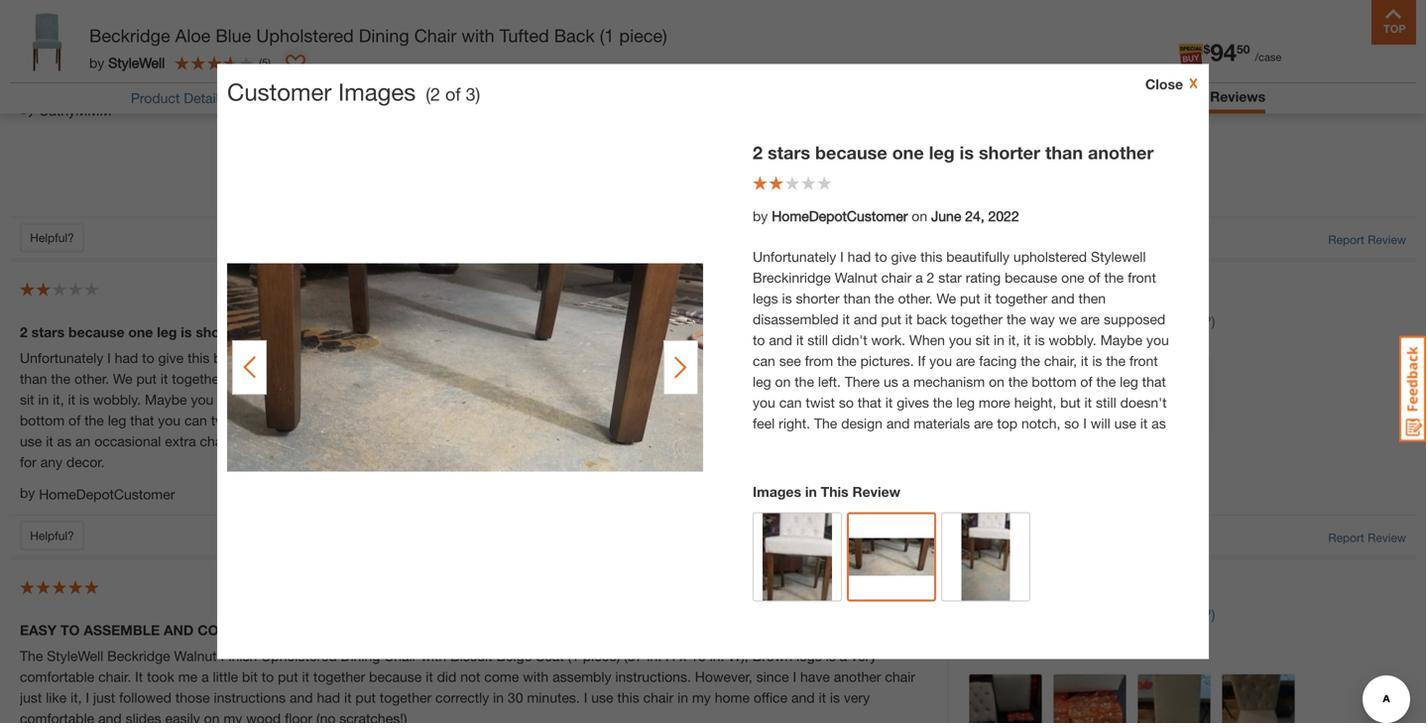Task type: locate. For each thing, give the bounding box(es) containing it.
thumbnail image up 23,
[[849, 538, 935, 576]]

upholstered down comfortable
[[261, 648, 337, 664]]

0 vertical spatial then
[[1079, 290, 1106, 307]]

feel
[[576, 412, 598, 429], [753, 415, 775, 432]]

comfortable down like
[[20, 710, 94, 723]]

if inside 2 stars because one leg is shorter than another unfortunately i had to give this beautifully upholstered stylewell breckinridge walnut chair a 2 star rating because one of the front legs is shorter than the other.  we put it together and then disassembled it and put it back together the way we are supposed to and it still didn't work.  when you sit in it, it is wobbly. maybe you can see from the pictures.  if you are facing the chair, it is the front leg on the left. there us a mechanism on the bottom of the leg that you can twist so that it gives the leg more height, but it still doesn't feel right.  the design and materials are top notch,  so i will use it as an occasional extra chair when having large dinner events. the pretty biscuit tweed material with the tufted buttons provide a classic look for any decor.
[[383, 392, 390, 408]]

facing inside unfortunately i had to give this beautifully upholstered stylewell breckinridge walnut chair a 2 star rating because one of the front legs is shorter than the other.  we put it together and then disassembled it and put it back together the way we are supposed to and it still didn't work.  when you sit in it, it is wobbly. maybe you can see from the pictures.  if you are facing the chair, it is the front leg on the left. there us a mechanism on the bottom of the leg that you can twist so that it gives the leg more height, but it still doesn't feel right.  the design and materials are top notch,  so i will use it as an occasional extra chair when having large dinner events. the pretty biscuit tweed material with the tufted buttons provide a classic look for any decor.
[[979, 353, 1017, 369]]

unfortunately inside unfortunately i had to give this beautifully upholstered stylewell breckinridge walnut chair a 2 star rating because one of the front legs is shorter than the other.  we put it together and then disassembled it and put it back together the way we are supposed to and it still didn't work.  when you sit in it, it is wobbly. maybe you can see from the pictures.  if you are facing the chair, it is the front leg on the left. there us a mechanism on the bottom of the leg that you can twist so that it gives the leg more height, but it still doesn't feel right.  the design and materials are top notch,  so i will use it as an occasional extra chair when having large dinner events. the pretty biscuit tweed material with the tufted buttons provide a classic look for any decor.
[[753, 249, 837, 265]]

having inside 2 stars because one leg is shorter than another unfortunately i had to give this beautifully upholstered stylewell breckinridge walnut chair a 2 star rating because one of the front legs is shorter than the other.  we put it together and then disassembled it and put it back together the way we are supposed to and it still didn't work.  when you sit in it, it is wobbly. maybe you can see from the pictures.  if you are facing the chair, it is the front leg on the left. there us a mechanism on the bottom of the leg that you can twist so that it gives the leg more height, but it still doesn't feel right.  the design and materials are top notch,  so i will use it as an occasional extra chair when having large dinner events. the pretty biscuit tweed material with the tufted buttons provide a classic look for any decor.
[[271, 433, 312, 450]]

1 horizontal spatial pretty
[[753, 457, 789, 473]]

1 vertical spatial sit
[[20, 392, 34, 408]]

facing inside 2 stars because one leg is shorter than another unfortunately i had to give this beautifully upholstered stylewell breckinridge walnut chair a 2 star rating because one of the front legs is shorter than the other.  we put it together and then disassembled it and put it back together the way we are supposed to and it still didn't work.  when you sit in it, it is wobbly. maybe you can see from the pictures.  if you are facing the chair, it is the front leg on the left. there us a mechanism on the bottom of the leg that you can twist so that it gives the leg more height, but it still doesn't feel right.  the design and materials are top notch,  so i will use it as an occasional extra chair when having large dinner events. the pretty biscuit tweed material with the tufted buttons provide a classic look for any decor.
[[444, 392, 482, 408]]

very right "office"
[[844, 690, 870, 706]]

back inside unfortunately i had to give this beautifully upholstered stylewell breckinridge walnut chair a 2 star rating because one of the front legs is shorter than the other.  we put it together and then disassembled it and put it back together the way we are supposed to and it still didn't work.  when you sit in it, it is wobbly. maybe you can see from the pictures.  if you are facing the chair, it is the front leg on the left. there us a mechanism on the bottom of the leg that you can twist so that it gives the leg more height, but it still doesn't feel right.  the design and materials are top notch,  so i will use it as an occasional extra chair when having large dinner events. the pretty biscuit tweed material with the tufted buttons provide a classic look for any decor.
[[917, 311, 947, 327]]

0 horizontal spatial customer
[[227, 77, 332, 106]]

) down the tufting
[[476, 83, 480, 105]]

helpful? for 2 stars because one leg is shorter than another
[[30, 529, 74, 543]]

piece) up attention
[[619, 25, 667, 46]]

other. inside 2 stars because one leg is shorter than another unfortunately i had to give this beautifully upholstered stylewell breckinridge walnut chair a 2 star rating because one of the front legs is shorter than the other.  we put it together and then disassembled it and put it back together the way we are supposed to and it still didn't work.  when you sit in it, it is wobbly. maybe you can see from the pictures.  if you are facing the chair, it is the front leg on the left. there us a mechanism on the bottom of the leg that you can twist so that it gives the leg more height, but it still doesn't feel right.  the design and materials are top notch,  so i will use it as an occasional extra chair when having large dinner events. the pretty biscuit tweed material with the tufted buttons provide a classic look for any decor.
[[74, 371, 109, 387]]

beckridge aloe blue upholstered dining chair with tufted back (1 piece)
[[89, 25, 667, 46]]

thumbnail image right jun 23, 2022 at right bottom
[[962, 513, 1010, 613]]

my down however,
[[692, 690, 711, 706]]

thumbnail image
[[763, 513, 832, 613], [962, 513, 1010, 613], [849, 538, 935, 576]]

facing
[[979, 353, 1017, 369], [444, 392, 482, 408]]

there
[[845, 374, 880, 390], [719, 392, 754, 408]]

0 horizontal spatial mechanism
[[788, 392, 859, 408]]

2 (what's from the top
[[1132, 606, 1178, 623]]

wood down love
[[342, 49, 377, 66]]

thumbnail image down images in this review
[[763, 513, 832, 613]]

legs
[[381, 49, 406, 66], [753, 290, 778, 307], [825, 350, 850, 366], [797, 648, 822, 664]]

by stylewell
[[89, 54, 165, 71]]

2 horizontal spatial walnut
[[835, 269, 878, 286]]

jun
[[857, 284, 880, 301], [857, 582, 880, 599]]

if inside unfortunately i had to give this beautifully upholstered stylewell breckinridge walnut chair a 2 star rating because one of the front legs is shorter than the other.  we put it together and then disassembled it and put it back together the way we are supposed to and it still didn't work.  when you sit in it, it is wobbly. maybe you can see from the pictures.  if you are facing the chair, it is the front leg on the left. there us a mechanism on the bottom of the leg that you can twist so that it gives the leg more height, but it still doesn't feel right.  the design and materials are top notch,  so i will use it as an occasional extra chair when having large dinner events. the pretty biscuit tweed material with the tufted buttons provide a classic look for any decor.
[[918, 353, 926, 369]]

that
[[1143, 374, 1167, 390], [858, 394, 882, 411], [130, 412, 154, 429], [263, 412, 287, 429]]

design
[[843, 28, 884, 45], [665, 412, 706, 429], [842, 415, 883, 432]]

0 horizontal spatial beautiful
[[85, 49, 138, 66]]

wobbly. up homedepotcustomer button
[[93, 392, 141, 408]]

1 helpful? button from the top
[[20, 223, 84, 253]]

beautiful
[[85, 49, 138, 66], [152, 70, 205, 86]]

design.
[[836, 49, 881, 66]]

1 vertical spatial another
[[281, 324, 332, 340]]

pictures. inside 2 stars because one leg is shorter than another unfortunately i had to give this beautifully upholstered stylewell breckinridge walnut chair a 2 star rating because one of the front legs is shorter than the other.  we put it together and then disassembled it and put it back together the way we are supposed to and it still didn't work.  when you sit in it, it is wobbly. maybe you can see from the pictures.  if you are facing the chair, it is the front leg on the left. there us a mechanism on the bottom of the leg that you can twist so that it gives the leg more height, but it still doesn't feel right.  the design and materials are top notch,  so i will use it as an occasional extra chair when having large dinner events. the pretty biscuit tweed material with the tufted buttons provide a classic look for any decor.
[[325, 392, 379, 408]]

it
[[135, 669, 143, 685]]

2 jun from the top
[[857, 582, 880, 599]]

stars inside customer images main content
[[768, 142, 811, 163]]

(what's this?) link for pro
[[1132, 311, 1216, 332]]

1 this?) from the top
[[1182, 313, 1216, 330]]

when inside unfortunately i had to give this beautifully upholstered stylewell breckinridge walnut chair a 2 star rating because one of the front legs is shorter than the other.  we put it together and then disassembled it and put it back together the way we are supposed to and it still didn't work.  when you sit in it, it is wobbly. maybe you can see from the pictures.  if you are facing the chair, it is the front leg on the left. there us a mechanism on the bottom of the leg that you can twist so that it gives the leg more height, but it still doesn't feel right.  the design and materials are top notch,  so i will use it as an occasional extra chair when having large dinner events. the pretty biscuit tweed material with the tufted buttons provide a classic look for any decor.
[[910, 332, 945, 348]]

customer down 5
[[227, 77, 332, 106]]

homedepotcustomer for by homedepotcustomer on june 24, 2022
[[772, 208, 908, 224]]

height, inside 2 stars because one leg is shorter than another unfortunately i had to give this beautifully upholstered stylewell breckinridge walnut chair a 2 star rating because one of the front legs is shorter than the other.  we put it together and then disassembled it and put it back together the way we are supposed to and it still didn't work.  when you sit in it, it is wobbly. maybe you can see from the pictures.  if you are facing the chair, it is the front leg on the left. there us a mechanism on the bottom of the leg that you can twist so that it gives the leg more height, but it still doesn't feel right.  the design and materials are top notch,  so i will use it as an occasional extra chair when having large dinner events. the pretty biscuit tweed material with the tufted buttons provide a classic look for any decor.
[[420, 412, 462, 429]]

homedepotcustomer
[[772, 208, 908, 224], [39, 486, 175, 503]]

walnut up 'padded'
[[108, 8, 149, 24]]

0 horizontal spatial look
[[799, 478, 826, 494]]

1 vertical spatial work.
[[822, 371, 856, 387]]

beige
[[222, 28, 258, 45], [497, 648, 532, 664]]

breckinridge inside unfortunately i had to give this beautifully upholstered stylewell breckinridge walnut chair a 2 star rating because one of the front legs is shorter than the other.  we put it together and then disassembled it and put it back together the way we are supposed to and it still didn't work.  when you sit in it, it is wobbly. maybe you can see from the pictures.  if you are facing the chair, it is the front leg on the left. there us a mechanism on the bottom of the leg that you can twist so that it gives the leg more height, but it still doesn't feel right.  the design and materials are top notch,  so i will use it as an occasional extra chair when having large dinner events. the pretty biscuit tweed material with the tufted buttons provide a classic look for any decor.
[[753, 269, 831, 286]]

helpful?
[[30, 231, 74, 245], [30, 529, 74, 543]]

left. inside 2 stars because one leg is shorter than another unfortunately i had to give this beautifully upholstered stylewell breckinridge walnut chair a 2 star rating because one of the front legs is shorter than the other.  we put it together and then disassembled it and put it back together the way we are supposed to and it still didn't work.  when you sit in it, it is wobbly. maybe you can see from the pictures.  if you are facing the chair, it is the front leg on the left. there us a mechanism on the bottom of the leg that you can twist so that it gives the leg more height, but it still doesn't feel right.  the design and materials are top notch,  so i will use it as an occasional extra chair when having large dinner events. the pretty biscuit tweed material with the tufted buttons provide a classic look for any decor.
[[692, 392, 715, 408]]

0 horizontal spatial for
[[20, 454, 37, 470]]

minutes. down assembly
[[527, 690, 580, 706]]

more
[[979, 394, 1011, 411], [384, 412, 416, 429]]

occasional inside 2 stars because one leg is shorter than another unfortunately i had to give this beautifully upholstered stylewell breckinridge walnut chair a 2 star rating because one of the front legs is shorter than the other.  we put it together and then disassembled it and put it back together the way we are supposed to and it still didn't work.  when you sit in it, it is wobbly. maybe you can see from the pictures.  if you are facing the chair, it is the front leg on the left. there us a mechanism on the bottom of the leg that you can twist so that it gives the leg more height, but it still doesn't feel right.  the design and materials are top notch,  so i will use it as an occasional extra chair when having large dinner events. the pretty biscuit tweed material with the tufted buttons provide a classic look for any decor.
[[94, 433, 161, 450]]

2 report from the top
[[1329, 531, 1365, 545]]

wobbly. down "seed program review"
[[1049, 332, 1097, 348]]

0 vertical spatial work.
[[872, 332, 906, 348]]

1 horizontal spatial all
[[267, 70, 280, 86]]

dining down easy
[[359, 25, 409, 46]]

give inside unfortunately i had to give this beautifully upholstered stylewell breckinridge walnut chair a 2 star rating because one of the front legs is shorter than the other.  we put it together and then disassembled it and put it back together the way we are supposed to and it still didn't work.  when you sit in it, it is wobbly. maybe you can see from the pictures.  if you are facing the chair, it is the front leg on the left. there us a mechanism on the bottom of the leg that you can twist so that it gives the leg more height, but it still doesn't feel right.  the design and materials are top notch,  so i will use it as an occasional extra chair when having large dinner events. the pretty biscuit tweed material with the tufted buttons provide a classic look for any decor.
[[891, 249, 917, 265]]

beckridge up it
[[107, 648, 170, 664]]

breckinridge inside 2 stars because one leg is shorter than another unfortunately i had to give this beautifully upholstered stylewell breckinridge walnut chair a 2 star rating because one of the front legs is shorter than the other.  we put it together and then disassembled it and put it back together the way we are supposed to and it still didn't work.  when you sit in it, it is wobbly. maybe you can see from the pictures.  if you are facing the chair, it is the front leg on the left. there us a mechanism on the bottom of the leg that you can twist so that it gives the leg more height, but it still doesn't feel right.  the design and materials are top notch,  so i will use it as an occasional extra chair when having large dinner events. the pretty biscuit tweed material with the tufted buttons provide a classic look for any decor.
[[417, 350, 495, 366]]

these
[[114, 70, 148, 86]]

decor. up by homedepotcustomer
[[66, 454, 105, 470]]

which
[[499, 28, 536, 45]]

2 helpful? from the top
[[30, 529, 74, 543]]

from inside 2 stars because one leg is shorter than another unfortunately i had to give this beautifully upholstered stylewell breckinridge walnut chair a 2 star rating because one of the front legs is shorter than the other.  we put it together and then disassembled it and put it back together the way we are supposed to and it still didn't work.  when you sit in it, it is wobbly. maybe you can see from the pictures.  if you are facing the chair, it is the front leg on the left. there us a mechanism on the bottom of the leg that you can twist so that it gives the leg more height, but it still doesn't feel right.  the design and materials are top notch,  so i will use it as an occasional extra chair when having large dinner events. the pretty biscuit tweed material with the tufted buttons provide a classic look for any decor.
[[270, 392, 298, 408]]

in. right "18"
[[710, 648, 725, 664]]

walnut down the button
[[433, 49, 474, 66]]

0 vertical spatial stars
[[768, 142, 811, 163]]

unfortunately inside 2 stars because one leg is shorter than another unfortunately i had to give this beautifully upholstered stylewell breckinridge walnut chair a 2 star rating because one of the front legs is shorter than the other.  we put it together and then disassembled it and put it back together the way we are supposed to and it still didn't work.  when you sit in it, it is wobbly. maybe you can see from the pictures.  if you are facing the chair, it is the front leg on the left. there us a mechanism on the bottom of the leg that you can twist so that it gives the leg more height, but it still doesn't feel right.  the design and materials are top notch,  so i will use it as an occasional extra chair when having large dinner events. the pretty biscuit tweed material with the tufted buttons provide a classic look for any decor.
[[20, 350, 103, 366]]

supposed
[[1104, 311, 1166, 327], [637, 371, 699, 387]]

1 report review from the top
[[1329, 233, 1407, 247]]

1 vertical spatial colored
[[478, 49, 525, 66]]

very right also
[[893, 8, 919, 24]]

0 vertical spatial overall
[[798, 28, 839, 45]]

design inside 2 stars because one leg is shorter than another unfortunately i had to give this beautifully upholstered stylewell breckinridge walnut chair a 2 star rating because one of the front legs is shorter than the other.  we put it together and then disassembled it and put it back together the way we are supposed to and it still didn't work.  when you sit in it, it is wobbly. maybe you can see from the pictures.  if you are facing the chair, it is the front leg on the left. there us a mechanism on the bottom of the leg that you can twist so that it gives the leg more height, but it still doesn't feel right.  the design and materials are top notch,  so i will use it as an occasional extra chair when having large dinner events. the pretty biscuit tweed material with the tufted buttons provide a classic look for any decor.
[[665, 412, 706, 429]]

disassembled inside 2 stars because one leg is shorter than another unfortunately i had to give this beautifully upholstered stylewell breckinridge walnut chair a 2 star rating because one of the front legs is shorter than the other.  we put it together and then disassembled it and put it back together the way we are supposed to and it still didn't work.  when you sit in it, it is wobbly. maybe you can see from the pictures.  if you are facing the chair, it is the front leg on the left. there us a mechanism on the bottom of the leg that you can twist so that it gives the leg more height, but it still doesn't feel right.  the design and materials are top notch,  so i will use it as an occasional extra chair when having large dinner events. the pretty biscuit tweed material with the tufted buttons provide a classic look for any decor.
[[286, 371, 372, 387]]

1 vertical spatial material
[[879, 457, 929, 473]]

extra inside unfortunately i had to give this beautifully upholstered stylewell breckinridge walnut chair a 2 star rating because one of the front legs is shorter than the other.  we put it together and then disassembled it and put it back together the way we are supposed to and it still didn't work.  when you sit in it, it is wobbly. maybe you can see from the pictures.  if you are facing the chair, it is the front leg on the left. there us a mechanism on the bottom of the leg that you can twist so that it gives the leg more height, but it still doesn't feel right.  the design and materials are top notch,  so i will use it as an occasional extra chair when having large dinner events. the pretty biscuit tweed material with the tufted buttons provide a classic look for any decor.
[[843, 436, 874, 452]]

1 horizontal spatial beige
[[497, 648, 532, 664]]

1 horizontal spatial use
[[592, 690, 614, 706]]

report for by
[[1329, 233, 1365, 247]]

0 vertical spatial report
[[1329, 233, 1365, 247]]

(1 left the all-
[[600, 25, 615, 46]]

biscuit up not
[[450, 648, 493, 664]]

beige down delight
[[222, 28, 258, 45]]

favorite
[[669, 28, 715, 45]]

0 horizontal spatial gives
[[302, 412, 334, 429]]

1 horizontal spatial then
[[1079, 290, 1106, 307]]

2022 right "june"
[[989, 208, 1020, 224]]

2022 right 23,
[[907, 582, 938, 599]]

beige up come at the bottom of the page
[[497, 648, 532, 664]]

then inside unfortunately i had to give this beautifully upholstered stylewell breckinridge walnut chair a 2 star rating because one of the front legs is shorter than the other.  we put it together and then disassembled it and put it back together the way we are supposed to and it still didn't work.  when you sit in it, it is wobbly. maybe you can see from the pictures.  if you are facing the chair, it is the front leg on the left. there us a mechanism on the bottom of the leg that you can twist so that it gives the leg more height, but it still doesn't feel right.  the design and materials are top notch,  so i will use it as an occasional extra chair when having large dinner events. the pretty biscuit tweed material with the tufted buttons provide a classic look for any decor.
[[1079, 290, 1106, 307]]

took right it
[[147, 669, 174, 685]]

0 horizontal spatial supposed
[[637, 371, 699, 387]]

more inside 2 stars because one leg is shorter than another unfortunately i had to give this beautifully upholstered stylewell breckinridge walnut chair a 2 star rating because one of the front legs is shorter than the other.  we put it together and then disassembled it and put it back together the way we are supposed to and it still didn't work.  when you sit in it, it is wobbly. maybe you can see from the pictures.  if you are facing the chair, it is the front leg on the left. there us a mechanism on the bottom of the leg that you can twist so that it gives the leg more height, but it still doesn't feel right.  the design and materials are top notch,  so i will use it as an occasional extra chair when having large dinner events. the pretty biscuit tweed material with the tufted buttons provide a classic look for any decor.
[[384, 412, 416, 429]]

by for by homedepotcustomer on june 24, 2022
[[753, 208, 768, 224]]

3 comfortable from the top
[[20, 710, 94, 723]]

any up by homedepotcustomer
[[40, 454, 63, 470]]

stars for 2 stars because one leg is shorter than another unfortunately i had to give this beautifully upholstered stylewell breckinridge walnut chair a 2 star rating because one of the front legs is shorter than the other.  we put it together and then disassembled it and put it back together the way we are supposed to and it still didn't work.  when you sit in it, it is wobbly. maybe you can see from the pictures.  if you are facing the chair, it is the front leg on the left. there us a mechanism on the bottom of the leg that you can twist so that it gives the leg more height, but it still doesn't feel right.  the design and materials are top notch,  so i will use it as an occasional extra chair when having large dinner events. the pretty biscuit tweed material with the tufted buttons provide a classic look for any decor.
[[31, 324, 65, 340]]

1 horizontal spatial sit
[[976, 332, 990, 348]]

jun for jun 24, 2022
[[857, 284, 880, 301]]

homedepotcustomer inside customer images main content
[[772, 208, 908, 224]]

2 horizontal spatial this
[[921, 249, 943, 265]]

put
[[960, 290, 981, 307], [881, 311, 902, 327], [136, 371, 157, 387], [415, 371, 435, 387], [278, 669, 298, 685], [356, 690, 376, 706]]

3
[[466, 83, 476, 105]]

1 horizontal spatial give
[[891, 249, 917, 265]]

see inside 2 stars because one leg is shorter than another unfortunately i had to give this beautifully upholstered stylewell breckinridge walnut chair a 2 star rating because one of the front legs is shorter than the other.  we put it together and then disassembled it and put it back together the way we are supposed to and it still didn't work.  when you sit in it, it is wobbly. maybe you can see from the pictures.  if you are facing the chair, it is the front leg on the left. there us a mechanism on the bottom of the leg that you can twist so that it gives the leg more height, but it still doesn't feel right.  the design and materials are top notch,  so i will use it as an occasional extra chair when having large dinner events. the pretty biscuit tweed material with the tufted buttons provide a classic look for any decor.
[[244, 392, 266, 408]]

by homedepotcustomer on june 24, 2022
[[753, 208, 1020, 224]]

0 horizontal spatial this
[[188, 350, 210, 366]]

beckridge up by stylewell
[[89, 25, 170, 46]]

0 horizontal spatial large
[[316, 433, 346, 450]]

2022 inside customer images main content
[[989, 208, 1020, 224]]

1 vertical spatial from
[[270, 392, 298, 408]]

24, right "june"
[[966, 208, 985, 224]]

legs inside 2 stars because one leg is shorter than another unfortunately i had to give this beautifully upholstered stylewell breckinridge walnut chair a 2 star rating because one of the front legs is shorter than the other.  we put it together and then disassembled it and put it back together the way we are supposed to and it still didn't work.  when you sit in it, it is wobbly. maybe you can see from the pictures.  if you are facing the chair, it is the front leg on the left. there us a mechanism on the bottom of the leg that you can twist so that it gives the leg more height, but it still doesn't feel right.  the design and materials are top notch,  so i will use it as an occasional extra chair when having large dinner events. the pretty biscuit tweed material with the tufted buttons provide a classic look for any decor.
[[825, 350, 850, 366]]

0 vertical spatial 24,
[[966, 208, 985, 224]]

when
[[234, 433, 268, 450], [912, 436, 945, 452]]

2 helpful? button from the top
[[20, 521, 84, 551]]

1 vertical spatial for
[[829, 478, 846, 494]]

extra up homedepotcustomer button
[[165, 433, 196, 450]]

colored down delight
[[261, 28, 308, 45]]

1 horizontal spatial extra
[[843, 436, 874, 452]]

1 helpful? from the top
[[30, 231, 74, 245]]

it, inside 2 stars because one leg is shorter than another unfortunately i had to give this beautifully upholstered stylewell breckinridge walnut chair a 2 star rating because one of the front legs is shorter than the other.  we put it together and then disassembled it and put it back together the way we are supposed to and it still didn't work.  when you sit in it, it is wobbly. maybe you can see from the pictures.  if you are facing the chair, it is the front leg on the left. there us a mechanism on the bottom of the leg that you can twist so that it gives the leg more height, but it still doesn't feel right.  the design and materials are top notch,  so i will use it as an occasional extra chair when having large dinner events. the pretty biscuit tweed material with the tufted buttons provide a classic look for any decor.
[[53, 392, 64, 408]]

0 vertical spatial my
[[597, 28, 615, 45]]

1 vertical spatial look
[[799, 478, 826, 494]]

1 vertical spatial wobbly.
[[93, 392, 141, 408]]

1 vertical spatial more
[[384, 412, 416, 429]]

dinner inside 2 stars because one leg is shorter than another unfortunately i had to give this beautifully upholstered stylewell breckinridge walnut chair a 2 star rating because one of the front legs is shorter than the other.  we put it together and then disassembled it and put it back together the way we are supposed to and it still didn't work.  when you sit in it, it is wobbly. maybe you can see from the pictures.  if you are facing the chair, it is the front leg on the left. there us a mechanism on the bottom of the leg that you can twist so that it gives the leg more height, but it still doesn't feel right.  the design and materials are top notch,  so i will use it as an occasional extra chair when having large dinner events. the pretty biscuit tweed material with the tufted buttons provide a classic look for any decor.
[[350, 433, 389, 450]]

by for by homedepotcustomer
[[20, 485, 35, 501]]

just down the chair.
[[93, 690, 115, 706]]

just left like
[[20, 690, 42, 706]]

will
[[914, 412, 934, 429], [1091, 415, 1111, 432]]

an inside 2 stars because one leg is shorter than another unfortunately i had to give this beautifully upholstered stylewell breckinridge walnut chair a 2 star rating because one of the front legs is shorter than the other.  we put it together and then disassembled it and put it back together the way we are supposed to and it still didn't work.  when you sit in it, it is wobbly. maybe you can see from the pictures.  if you are facing the chair, it is the front leg on the left. there us a mechanism on the bottom of the leg that you can twist so that it gives the leg more height, but it still doesn't feel right.  the design and materials are top notch,  so i will use it as an occasional extra chair when having large dinner events. the pretty biscuit tweed material with the tufted buttons provide a classic look for any decor.
[[75, 433, 91, 450]]

1 vertical spatial maybe
[[145, 392, 187, 408]]

0 vertical spatial there
[[845, 374, 880, 390]]

comfortable inside 'beautiful new walnut finish chair is a delight to own.  very easy installation only took a few minutes. chair is well designed, and durable. also very comfortable padded in a biscuit beige colored fabric. love the button tufting which is one of my all-time favorite details.  the overall design is especially beautiful with mowt all decors.  the solid wood legs are walnut colored and show great attention to the overall detail and design. pleased to recommend these beautiful chairs to all interested shoppers.'
[[20, 28, 94, 45]]

overall down durable.
[[798, 28, 839, 45]]

stylewell down "to" on the bottom
[[47, 648, 103, 664]]

materials inside 2 stars because one leg is shorter than another unfortunately i had to give this beautifully upholstered stylewell breckinridge walnut chair a 2 star rating because one of the front legs is shorter than the other.  we put it together and then disassembled it and put it back together the way we are supposed to and it still didn't work.  when you sit in it, it is wobbly. maybe you can see from the pictures.  if you are facing the chair, it is the front leg on the left. there us a mechanism on the bottom of the leg that you can twist so that it gives the leg more height, but it still doesn't feel right.  the design and materials are top notch,  so i will use it as an occasional extra chair when having large dinner events. the pretty biscuit tweed material with the tufted buttons provide a classic look for any decor.
[[737, 412, 793, 429]]

images down love
[[338, 77, 416, 106]]

delight
[[249, 8, 290, 24]]

1 vertical spatial wood
[[246, 710, 281, 723]]

breckinridge
[[753, 269, 831, 286], [417, 350, 495, 366]]

another for 2 stars because one leg is shorter than another
[[1088, 142, 1154, 163]]

2 report review from the top
[[1329, 531, 1407, 545]]

way inside unfortunately i had to give this beautifully upholstered stylewell breckinridge walnut chair a 2 star rating because one of the front legs is shorter than the other.  we put it together and then disassembled it and put it back together the way we are supposed to and it still didn't work.  when you sit in it, it is wobbly. maybe you can see from the pictures.  if you are facing the chair, it is the front leg on the left. there us a mechanism on the bottom of the leg that you can twist so that it gives the leg more height, but it still doesn't feel right.  the design and materials are top notch,  so i will use it as an occasional extra chair when having large dinner events. the pretty biscuit tweed material with the tufted buttons provide a classic look for any decor.
[[1030, 311, 1055, 327]]

my inside 'beautiful new walnut finish chair is a delight to own.  very easy installation only took a few minutes. chair is well designed, and durable. also very comfortable padded in a biscuit beige colored fabric. love the button tufting which is one of my all-time favorite details.  the overall design is especially beautiful with mowt all decors.  the solid wood legs are walnut colored and show great attention to the overall detail and design. pleased to recommend these beautiful chairs to all interested shoppers.'
[[597, 28, 615, 45]]

1 horizontal spatial more
[[979, 394, 1011, 411]]

there inside 2 stars because one leg is shorter than another unfortunately i had to give this beautifully upholstered stylewell breckinridge walnut chair a 2 star rating because one of the front legs is shorter than the other.  we put it together and then disassembled it and put it back together the way we are supposed to and it still didn't work.  when you sit in it, it is wobbly. maybe you can see from the pictures.  if you are facing the chair, it is the front leg on the left. there us a mechanism on the bottom of the leg that you can twist so that it gives the leg more height, but it still doesn't feel right.  the design and materials are top notch,  so i will use it as an occasional extra chair when having large dinner events. the pretty biscuit tweed material with the tufted buttons provide a classic look for any decor.
[[719, 392, 754, 408]]

0 vertical spatial supposed
[[1104, 311, 1166, 327]]

0 horizontal spatial bottom
[[20, 412, 65, 429]]

biscuit up 'mowt'
[[176, 28, 218, 45]]

0 horizontal spatial facing
[[444, 392, 482, 408]]

provide inside 2 stars because one leg is shorter than another unfortunately i had to give this beautifully upholstered stylewell breckinridge walnut chair a 2 star rating because one of the front legs is shorter than the other.  we put it together and then disassembled it and put it back together the way we are supposed to and it still didn't work.  when you sit in it, it is wobbly. maybe you can see from the pictures.  if you are facing the chair, it is the front leg on the left. there us a mechanism on the bottom of the leg that you can twist so that it gives the leg more height, but it still doesn't feel right.  the design and materials are top notch,  so i will use it as an occasional extra chair when having large dinner events. the pretty biscuit tweed material with the tufted buttons provide a classic look for any decor.
[[793, 433, 839, 450]]

beautiful
[[20, 8, 74, 24]]

left.
[[818, 374, 841, 390], [692, 392, 715, 408]]

( down delight
[[259, 56, 262, 69]]

overall
[[798, 28, 839, 45], [726, 49, 767, 66]]

decor. right this
[[876, 478, 914, 494]]

work. inside 2 stars because one leg is shorter than another unfortunately i had to give this beautifully upholstered stylewell breckinridge walnut chair a 2 star rating because one of the front legs is shorter than the other.  we put it together and then disassembled it and put it back together the way we are supposed to and it still didn't work.  when you sit in it, it is wobbly. maybe you can see from the pictures.  if you are facing the chair, it is the front leg on the left. there us a mechanism on the bottom of the leg that you can twist so that it gives the leg more height, but it still doesn't feel right.  the design and materials are top notch,  so i will use it as an occasional extra chair when having large dinner events. the pretty biscuit tweed material with the tufted buttons provide a classic look for any decor.
[[822, 371, 856, 387]]

1 horizontal spatial right.
[[779, 415, 811, 432]]

disassembled
[[753, 311, 839, 327], [286, 371, 372, 387]]

are
[[410, 49, 429, 66], [1081, 311, 1100, 327], [956, 353, 976, 369], [614, 371, 633, 387], [421, 392, 440, 408], [797, 412, 817, 429], [974, 415, 994, 432]]

my down instructions
[[224, 710, 242, 723]]

time
[[638, 28, 665, 45]]

0 horizontal spatial biscuit
[[508, 433, 549, 450]]

1 (what's this?) link from the top
[[1132, 311, 1216, 332]]

0 vertical spatial when
[[910, 332, 945, 348]]

wood
[[342, 49, 377, 66], [246, 710, 281, 723]]

when inside 2 stars because one leg is shorter than another unfortunately i had to give this beautifully upholstered stylewell breckinridge walnut chair a 2 star rating because one of the front legs is shorter than the other.  we put it together and then disassembled it and put it back together the way we are supposed to and it still didn't work.  when you sit in it, it is wobbly. maybe you can see from the pictures.  if you are facing the chair, it is the front leg on the left. there us a mechanism on the bottom of the leg that you can twist so that it gives the leg more height, but it still doesn't feel right.  the design and materials are top notch,  so i will use it as an occasional extra chair when having large dinner events. the pretty biscuit tweed material with the tufted buttons provide a classic look for any decor.
[[860, 371, 895, 387]]

2 stars because one leg is shorter than another unfortunately i had to give this beautifully upholstered stylewell breckinridge walnut chair a 2 star rating because one of the front legs is shorter than the other.  we put it together and then disassembled it and put it back together the way we are supposed to and it still didn't work.  when you sit in it, it is wobbly. maybe you can see from the pictures.  if you are facing the chair, it is the front leg on the left. there us a mechanism on the bottom of the leg that you can twist so that it gives the leg more height, but it still doesn't feel right.  the design and materials are top notch,  so i will use it as an occasional extra chair when having large dinner events. the pretty biscuit tweed material with the tufted buttons provide a classic look for any decor.
[[20, 324, 934, 470]]

are inside 'beautiful new walnut finish chair is a delight to own.  very easy installation only took a few minutes. chair is well designed, and durable. also very comfortable padded in a biscuit beige colored fabric. love the button tufting which is one of my all-time favorite details.  the overall design is especially beautiful with mowt all decors.  the solid wood legs are walnut colored and show great attention to the overall detail and design. pleased to recommend these beautiful chairs to all interested shoppers.'
[[410, 49, 429, 66]]

in. left h
[[647, 648, 662, 664]]

tufted
[[500, 25, 549, 46]]

walnut inside easy to assemble and comfortable the stylewell beckridge walnut finish upholstered dining chair with biscuit beige seat (1 piece) (37 in. h x 18 in. w), brown legs is a very comfortable chair. it took me a little bit to put it together because it did not come with assembly instructions. however, since i have another chair just like it, i just followed those instructions and had it put together correctly in 30 minutes. i use this chair in my home office and it is very comfortable and slides easily on my wood floor (no scratches!)
[[174, 648, 217, 664]]

top inside 2 stars because one leg is shorter than another unfortunately i had to give this beautifully upholstered stylewell breckinridge walnut chair a 2 star rating because one of the front legs is shorter than the other.  we put it together and then disassembled it and put it back together the way we are supposed to and it still didn't work.  when you sit in it, it is wobbly. maybe you can see from the pictures.  if you are facing the chair, it is the front leg on the left. there us a mechanism on the bottom of the leg that you can twist so that it gives the leg more height, but it still doesn't feel right.  the design and materials are top notch,  so i will use it as an occasional extra chair when having large dinner events. the pretty biscuit tweed material with the tufted buttons provide a classic look for any decor.
[[821, 412, 841, 429]]

supposed inside 2 stars because one leg is shorter than another unfortunately i had to give this beautifully upholstered stylewell breckinridge walnut chair a 2 star rating because one of the front legs is shorter than the other.  we put it together and then disassembled it and put it back together the way we are supposed to and it still didn't work.  when you sit in it, it is wobbly. maybe you can see from the pictures.  if you are facing the chair, it is the front leg on the left. there us a mechanism on the bottom of the leg that you can twist so that it gives the leg more height, but it still doesn't feel right.  the design and materials are top notch,  so i will use it as an occasional extra chair when having large dinner events. the pretty biscuit tweed material with the tufted buttons provide a classic look for any decor.
[[637, 371, 699, 387]]

this inside easy to assemble and comfortable the stylewell beckridge walnut finish upholstered dining chair with biscuit beige seat (1 piece) (37 in. h x 18 in. w), brown legs is a very comfortable chair. it took me a little bit to put it together because it did not come with assembly instructions. however, since i have another chair just like it, i just followed those instructions and had it put together correctly in 30 minutes. i use this chair in my home office and it is very comfortable and slides easily on my wood floor (no scratches!)
[[618, 690, 640, 706]]

piece) up assembly
[[583, 648, 620, 664]]

twist inside 2 stars because one leg is shorter than another unfortunately i had to give this beautifully upholstered stylewell breckinridge walnut chair a 2 star rating because one of the front legs is shorter than the other.  we put it together and then disassembled it and put it back together the way we are supposed to and it still didn't work.  when you sit in it, it is wobbly. maybe you can see from the pictures.  if you are facing the chair, it is the front leg on the left. there us a mechanism on the bottom of the leg that you can twist so that it gives the leg more height, but it still doesn't feel right.  the design and materials are top notch,  so i will use it as an occasional extra chair when having large dinner events. the pretty biscuit tweed material with the tufted buttons provide a classic look for any decor.
[[211, 412, 240, 429]]

sit inside 2 stars because one leg is shorter than another unfortunately i had to give this beautifully upholstered stylewell breckinridge walnut chair a 2 star rating because one of the front legs is shorter than the other.  we put it together and then disassembled it and put it back together the way we are supposed to and it still didn't work.  when you sit in it, it is wobbly. maybe you can see from the pictures.  if you are facing the chair, it is the front leg on the left. there us a mechanism on the bottom of the leg that you can twist so that it gives the leg more height, but it still doesn't feel right.  the design and materials are top notch,  so i will use it as an occasional extra chair when having large dinner events. the pretty biscuit tweed material with the tufted buttons provide a classic look for any decor.
[[20, 392, 34, 408]]

chair down installation
[[414, 25, 457, 46]]

classic inside unfortunately i had to give this beautifully upholstered stylewell breckinridge walnut chair a 2 star rating because one of the front legs is shorter than the other.  we put it together and then disassembled it and put it back together the way we are supposed to and it still didn't work.  when you sit in it, it is wobbly. maybe you can see from the pictures.  if you are facing the chair, it is the front leg on the left. there us a mechanism on the bottom of the leg that you can twist so that it gives the leg more height, but it still doesn't feel right.  the design and materials are top notch,  so i will use it as an occasional extra chair when having large dinner events. the pretty biscuit tweed material with the tufted buttons provide a classic look for any decor.
[[753, 478, 795, 494]]

beautifully inside 2 stars because one leg is shorter than another unfortunately i had to give this beautifully upholstered stylewell breckinridge walnut chair a 2 star rating because one of the front legs is shorter than the other.  we put it together and then disassembled it and put it back together the way we are supposed to and it still didn't work.  when you sit in it, it is wobbly. maybe you can see from the pictures.  if you are facing the chair, it is the front leg on the left. there us a mechanism on the bottom of the leg that you can twist so that it gives the leg more height, but it still doesn't feel right.  the design and materials are top notch,  so i will use it as an occasional extra chair when having large dinner events. the pretty biscuit tweed material with the tufted buttons provide a classic look for any decor.
[[214, 350, 277, 366]]

2022 left pro
[[907, 284, 938, 301]]

0 horizontal spatial material
[[595, 433, 644, 450]]

0 horizontal spatial when
[[860, 371, 895, 387]]

0 vertical spatial report review
[[1329, 233, 1407, 247]]

1 vertical spatial this
[[188, 350, 210, 366]]

(what's this?)
[[1132, 313, 1216, 330], [1132, 606, 1216, 623]]

1 vertical spatial my
[[692, 690, 711, 706]]

customer images main content
[[0, 0, 1427, 723]]

supposed inside unfortunately i had to give this beautifully upholstered stylewell breckinridge walnut chair a 2 star rating because one of the front legs is shorter than the other.  we put it together and then disassembled it and put it back together the way we are supposed to and it still didn't work.  when you sit in it, it is wobbly. maybe you can see from the pictures.  if you are facing the chair, it is the front leg on the left. there us a mechanism on the bottom of the leg that you can twist so that it gives the leg more height, but it still doesn't feel right.  the design and materials are top notch,  so i will use it as an occasional extra chair when having large dinner events. the pretty biscuit tweed material with the tufted buttons provide a classic look for any decor.
[[1104, 311, 1166, 327]]

customer down $
[[1141, 88, 1207, 105]]

0 horizontal spatial way
[[564, 371, 588, 387]]

/case
[[1255, 51, 1282, 63]]

0 horizontal spatial pictures.
[[325, 392, 379, 408]]

all up chairs
[[210, 49, 224, 66]]

took up tufted
[[511, 8, 539, 24]]

1 vertical spatial as
[[57, 433, 72, 450]]

1 vertical spatial report
[[1329, 531, 1365, 545]]

1 vertical spatial stylewell
[[47, 648, 103, 664]]

is
[[223, 8, 233, 24], [674, 8, 684, 24], [540, 28, 550, 45], [888, 28, 898, 45], [960, 142, 974, 163], [782, 290, 792, 307], [181, 324, 192, 340], [1035, 332, 1045, 348], [854, 350, 864, 366], [1093, 353, 1103, 369], [79, 392, 89, 408], [557, 392, 567, 408], [826, 648, 836, 664], [830, 690, 840, 706]]

wood down instructions
[[246, 710, 281, 723]]

dining up scratches!)
[[341, 648, 380, 664]]

review inside customer images main content
[[853, 484, 901, 500]]

classic up images in this review
[[854, 433, 896, 450]]

0 vertical spatial beautiful
[[85, 49, 138, 66]]

for inside unfortunately i had to give this beautifully upholstered stylewell breckinridge walnut chair a 2 star rating because one of the front legs is shorter than the other.  we put it together and then disassembled it and put it back together the way we are supposed to and it still didn't work.  when you sit in it, it is wobbly. maybe you can see from the pictures.  if you are facing the chair, it is the front leg on the left. there us a mechanism on the bottom of the leg that you can twist so that it gives the leg more height, but it still doesn't feel right.  the design and materials are top notch,  so i will use it as an occasional extra chair when having large dinner events. the pretty biscuit tweed material with the tufted buttons provide a classic look for any decor.
[[829, 478, 846, 494]]

beautiful up product details
[[152, 70, 205, 86]]

classic inside 2 stars because one leg is shorter than another unfortunately i had to give this beautifully upholstered stylewell breckinridge walnut chair a 2 star rating because one of the front legs is shorter than the other.  we put it together and then disassembled it and put it back together the way we are supposed to and it still didn't work.  when you sit in it, it is wobbly. maybe you can see from the pictures.  if you are facing the chair, it is the front leg on the left. there us a mechanism on the bottom of the leg that you can twist so that it gives the leg more height, but it still doesn't feel right.  the design and materials are top notch,  so i will use it as an occasional extra chair when having large dinner events. the pretty biscuit tweed material with the tufted buttons provide a classic look for any decor.
[[854, 433, 896, 450]]

dining
[[359, 25, 409, 46], [341, 648, 380, 664]]

mechanism inside 2 stars because one leg is shorter than another unfortunately i had to give this beautifully upholstered stylewell breckinridge walnut chair a 2 star rating because one of the front legs is shorter than the other.  we put it together and then disassembled it and put it back together the way we are supposed to and it still didn't work.  when you sit in it, it is wobbly. maybe you can see from the pictures.  if you are facing the chair, it is the front leg on the left. there us a mechanism on the bottom of the leg that you can twist so that it gives the leg more height, but it still doesn't feel right.  the design and materials are top notch,  so i will use it as an occasional extra chair when having large dinner events. the pretty biscuit tweed material with the tufted buttons provide a classic look for any decor.
[[788, 392, 859, 408]]

because
[[816, 142, 888, 163], [1005, 269, 1058, 286], [68, 324, 125, 340], [669, 350, 722, 366], [369, 669, 422, 685]]

feel inside unfortunately i had to give this beautifully upholstered stylewell breckinridge walnut chair a 2 star rating because one of the front legs is shorter than the other.  we put it together and then disassembled it and put it back together the way we are supposed to and it still didn't work.  when you sit in it, it is wobbly. maybe you can see from the pictures.  if you are facing the chair, it is the front leg on the left. there us a mechanism on the bottom of the leg that you can twist so that it gives the leg more height, but it still doesn't feel right.  the design and materials are top notch,  so i will use it as an occasional extra chair when having large dinner events. the pretty biscuit tweed material with the tufted buttons provide a classic look for any decor.
[[753, 415, 775, 432]]

you
[[949, 332, 972, 348], [1147, 332, 1170, 348], [930, 353, 952, 369], [899, 371, 922, 387], [191, 392, 214, 408], [394, 392, 417, 408], [753, 394, 776, 411], [158, 412, 181, 429]]

chair.
[[98, 669, 131, 685]]

2 this?) from the top
[[1182, 606, 1216, 623]]

2 (what's this?) from the top
[[1132, 606, 1216, 623]]

minutes. up the all-
[[580, 8, 633, 24]]

report for 2 stars because one leg is shorter than another
[[1329, 531, 1365, 545]]

when
[[910, 332, 945, 348], [860, 371, 895, 387]]

gives
[[897, 394, 930, 411], [302, 412, 334, 429]]

0 horizontal spatial an
[[75, 433, 91, 450]]

2022 for diy
[[907, 582, 938, 599]]

0 horizontal spatial we
[[113, 371, 133, 387]]

(1 inside easy to assemble and comfortable the stylewell beckridge walnut finish upholstered dining chair with biscuit beige seat (1 piece) (37 in. h x 18 in. w), brown legs is a very comfortable chair. it took me a little bit to put it together because it did not come with assembly instructions. however, since i have another chair just like it, i just followed those instructions and had it put together correctly in 30 minutes. i use this chair in my home office and it is very comfortable and slides easily on my wood floor (no scratches!)
[[568, 648, 579, 664]]

stars for 2 stars because one leg is shorter than another
[[768, 142, 811, 163]]

1 vertical spatial )
[[476, 83, 480, 105]]

we inside unfortunately i had to give this beautifully upholstered stylewell breckinridge walnut chair a 2 star rating because one of the front legs is shorter than the other.  we put it together and then disassembled it and put it back together the way we are supposed to and it still didn't work.  when you sit in it, it is wobbly. maybe you can see from the pictures.  if you are facing the chair, it is the front leg on the left. there us a mechanism on the bottom of the leg that you can twist so that it gives the leg more height, but it still doesn't feel right.  the design and materials are top notch,  so i will use it as an occasional extra chair when having large dinner events. the pretty biscuit tweed material with the tufted buttons provide a classic look for any decor.
[[937, 290, 957, 307]]

events.
[[393, 433, 438, 450], [1071, 436, 1115, 452]]

beautiful down 'padded'
[[85, 49, 138, 66]]

1 horizontal spatial didn't
[[832, 332, 868, 348]]

1 horizontal spatial rating
[[966, 269, 1001, 286]]

x
[[680, 648, 687, 664]]

1 vertical spatial walnut
[[433, 49, 474, 66]]

images left this
[[753, 484, 802, 500]]

1 horizontal spatial took
[[511, 8, 539, 24]]

1 vertical spatial jun
[[857, 582, 880, 599]]

0 horizontal spatial walnut
[[174, 648, 217, 664]]

0 horizontal spatial all
[[210, 49, 224, 66]]

buttons
[[741, 433, 789, 450], [1026, 457, 1073, 473]]

this?)
[[1182, 313, 1216, 330], [1182, 606, 1216, 623]]

from inside unfortunately i had to give this beautifully upholstered stylewell breckinridge walnut chair a 2 star rating because one of the front legs is shorter than the other.  we put it together and then disassembled it and put it back together the way we are supposed to and it still didn't work.  when you sit in it, it is wobbly. maybe you can see from the pictures.  if you are facing the chair, it is the front leg on the left. there us a mechanism on the bottom of the leg that you can twist so that it gives the leg more height, but it still doesn't feel right.  the design and materials are top notch,  so i will use it as an occasional extra chair when having large dinner events. the pretty biscuit tweed material with the tufted buttons provide a classic look for any decor.
[[805, 353, 834, 369]]

to inside easy to assemble and comfortable the stylewell beckridge walnut finish upholstered dining chair with biscuit beige seat (1 piece) (37 in. h x 18 in. w), brown legs is a very comfortable chair. it took me a little bit to put it together because it did not come with assembly instructions. however, since i have another chair just like it, i just followed those instructions and had it put together correctly in 30 minutes. i use this chair in my home office and it is very comfortable and slides easily on my wood floor (no scratches!)
[[262, 669, 274, 685]]

overall left detail
[[726, 49, 767, 66]]

1 vertical spatial (what's this?) link
[[1132, 604, 1216, 625]]

0 horizontal spatial breckinridge
[[417, 350, 495, 366]]

2 report review button from the top
[[1329, 529, 1407, 547]]

0 horizontal spatial buttons
[[741, 433, 789, 450]]

0 horizontal spatial left.
[[692, 392, 715, 408]]

chair
[[189, 8, 219, 24], [882, 269, 912, 286], [546, 350, 576, 366], [200, 433, 230, 450], [878, 436, 908, 452], [885, 669, 916, 685], [643, 690, 674, 706]]

(1 up assembly
[[568, 648, 579, 664]]

jun down 'by homedepotcustomer on june 24, 2022'
[[857, 284, 880, 301]]

bottom inside 2 stars because one leg is shorter than another unfortunately i had to give this beautifully upholstered stylewell breckinridge walnut chair a 2 star rating because one of the front legs is shorter than the other.  we put it together and then disassembled it and put it back together the way we are supposed to and it still didn't work.  when you sit in it, it is wobbly. maybe you can see from the pictures.  if you are facing the chair, it is the front leg on the left. there us a mechanism on the bottom of the leg that you can twist so that it gives the leg more height, but it still doesn't feel right.  the design and materials are top notch,  so i will use it as an occasional extra chair when having large dinner events. the pretty biscuit tweed material with the tufted buttons provide a classic look for any decor.
[[20, 412, 65, 429]]

by
[[89, 54, 104, 71], [20, 101, 35, 117], [753, 208, 768, 224], [20, 485, 35, 501]]

( left 3
[[426, 83, 431, 105]]

2 vertical spatial comfortable
[[20, 710, 94, 723]]

bottom up by homedepotcustomer
[[20, 412, 65, 429]]

classic
[[854, 433, 896, 450], [753, 478, 795, 494]]

it,
[[1009, 332, 1020, 348], [53, 392, 64, 408], [71, 690, 82, 706]]

0 vertical spatial us
[[884, 374, 899, 390]]

top
[[821, 412, 841, 429], [997, 415, 1018, 432]]

1 vertical spatial comfortable
[[20, 669, 94, 685]]

than
[[1046, 142, 1083, 163], [844, 290, 871, 307], [247, 324, 277, 340], [20, 371, 47, 387]]

dining inside easy to assemble and comfortable the stylewell beckridge walnut finish upholstered dining chair with biscuit beige seat (1 piece) (37 in. h x 18 in. w), brown legs is a very comfortable chair. it took me a little bit to put it together because it did not come with assembly instructions. however, since i have another chair just like it, i just followed those instructions and had it put together correctly in 30 minutes. i use this chair in my home office and it is very comfortable and slides easily on my wood floor (no scratches!)
[[341, 648, 380, 664]]

jun left 23,
[[857, 582, 880, 599]]

1 vertical spatial height,
[[420, 412, 462, 429]]

we inside 2 stars because one leg is shorter than another unfortunately i had to give this beautifully upholstered stylewell breckinridge walnut chair a 2 star rating because one of the front legs is shorter than the other.  we put it together and then disassembled it and put it back together the way we are supposed to and it still didn't work.  when you sit in it, it is wobbly. maybe you can see from the pictures.  if you are facing the chair, it is the front leg on the left. there us a mechanism on the bottom of the leg that you can twist so that it gives the leg more height, but it still doesn't feel right.  the design and materials are top notch,  so i will use it as an occasional extra chair when having large dinner events. the pretty biscuit tweed material with the tufted buttons provide a classic look for any decor.
[[592, 371, 610, 387]]

shorter
[[979, 142, 1041, 163], [796, 290, 840, 307], [196, 324, 244, 340], [868, 350, 911, 366]]

very down jun 23, 2022 at right bottom
[[851, 648, 877, 664]]

0 vertical spatial facing
[[979, 353, 1017, 369]]

1 (what's this?) from the top
[[1132, 313, 1216, 330]]

can
[[753, 353, 776, 369], [217, 392, 240, 408], [780, 394, 802, 411], [185, 412, 207, 429]]

occasional up homedepotcustomer button
[[94, 433, 161, 450]]

this?) for diy
[[1182, 606, 1216, 623]]

1 horizontal spatial stars
[[768, 142, 811, 163]]

report review for 2 stars because one leg is shorter than another
[[1329, 531, 1407, 545]]

1 vertical spatial overall
[[726, 49, 767, 66]]

0 vertical spatial gives
[[897, 394, 930, 411]]

1 horizontal spatial (
[[426, 83, 431, 105]]

us inside unfortunately i had to give this beautifully upholstered stylewell breckinridge walnut chair a 2 star rating because one of the front legs is shorter than the other.  we put it together and then disassembled it and put it back together the way we are supposed to and it still didn't work.  when you sit in it, it is wobbly. maybe you can see from the pictures.  if you are facing the chair, it is the front leg on the left. there us a mechanism on the bottom of the leg that you can twist so that it gives the leg more height, but it still doesn't feel right.  the design and materials are top notch,  so i will use it as an occasional extra chair when having large dinner events. the pretty biscuit tweed material with the tufted buttons provide a classic look for any decor.
[[884, 374, 899, 390]]

(what's for diy
[[1132, 606, 1178, 623]]

comfortable up like
[[20, 669, 94, 685]]

we inside unfortunately i had to give this beautifully upholstered stylewell breckinridge walnut chair a 2 star rating because one of the front legs is shorter than the other.  we put it together and then disassembled it and put it back together the way we are supposed to and it still didn't work.  when you sit in it, it is wobbly. maybe you can see from the pictures.  if you are facing the chair, it is the front leg on the left. there us a mechanism on the bottom of the leg that you can twist so that it gives the leg more height, but it still doesn't feel right.  the design and materials are top notch,  so i will use it as an occasional extra chair when having large dinner events. the pretty biscuit tweed material with the tufted buttons provide a classic look for any decor.
[[1059, 311, 1077, 327]]

2 horizontal spatial another
[[1088, 142, 1154, 163]]

chair up scratches!)
[[384, 648, 417, 664]]

0 vertical spatial wobbly.
[[1049, 332, 1097, 348]]

colored down the which
[[478, 49, 525, 66]]

occasional up images in this review
[[772, 436, 839, 452]]

piece) inside easy to assemble and comfortable the stylewell beckridge walnut finish upholstered dining chair with biscuit beige seat (1 piece) (37 in. h x 18 in. w), brown legs is a very comfortable chair. it took me a little bit to put it together because it did not come with assembly instructions. however, since i have another chair just like it, i just followed those instructions and had it put together correctly in 30 minutes. i use this chair in my home office and it is very comfortable and slides easily on my wood floor (no scratches!)
[[583, 648, 620, 664]]

0 horizontal spatial there
[[719, 392, 754, 408]]

see inside unfortunately i had to give this beautifully upholstered stylewell breckinridge walnut chair a 2 star rating because one of the front legs is shorter than the other.  we put it together and then disassembled it and put it back together the way we are supposed to and it still didn't work.  when you sit in it, it is wobbly. maybe you can see from the pictures.  if you are facing the chair, it is the front leg on the left. there us a mechanism on the bottom of the leg that you can twist so that it gives the leg more height, but it still doesn't feel right.  the design and materials are top notch,  so i will use it as an occasional extra chair when having large dinner events. the pretty biscuit tweed material with the tufted buttons provide a classic look for any decor.
[[780, 353, 801, 369]]

2 vertical spatial this
[[618, 690, 640, 706]]

by for by stylewell
[[89, 54, 104, 71]]

1 (what's from the top
[[1132, 313, 1178, 330]]

classic left this
[[753, 478, 795, 494]]

1 vertical spatial buttons
[[1026, 457, 1073, 473]]

didn't
[[832, 332, 868, 348], [782, 371, 818, 387]]

(what's this?) link for diy
[[1132, 604, 1216, 625]]

any
[[40, 454, 63, 470], [850, 478, 872, 494]]

0 horizontal spatial maybe
[[145, 392, 187, 408]]

0 vertical spatial material
[[595, 433, 644, 450]]

images
[[338, 77, 416, 106], [753, 484, 802, 500]]

2 (what's this?) link from the top
[[1132, 604, 1216, 625]]

24, down 'by homedepotcustomer on june 24, 2022'
[[884, 284, 903, 301]]

with inside 2 stars because one leg is shorter than another unfortunately i had to give this beautifully upholstered stylewell breckinridge walnut chair a 2 star rating because one of the front legs is shorter than the other.  we put it together and then disassembled it and put it back together the way we are supposed to and it still didn't work.  when you sit in it, it is wobbly. maybe you can see from the pictures.  if you are facing the chair, it is the front leg on the left. there us a mechanism on the bottom of the leg that you can twist so that it gives the leg more height, but it still doesn't feel right.  the design and materials are top notch,  so i will use it as an occasional extra chair when having large dinner events. the pretty biscuit tweed material with the tufted buttons provide a classic look for any decor.
[[648, 433, 674, 450]]

chair up time
[[637, 8, 670, 24]]

specifications button
[[458, 90, 545, 106], [458, 90, 545, 106]]

for inside 2 stars because one leg is shorter than another unfortunately i had to give this beautifully upholstered stylewell breckinridge walnut chair a 2 star rating because one of the front legs is shorter than the other.  we put it together and then disassembled it and put it back together the way we are supposed to and it still didn't work.  when you sit in it, it is wobbly. maybe you can see from the pictures.  if you are facing the chair, it is the front leg on the left. there us a mechanism on the bottom of the leg that you can twist so that it gives the leg more height, but it still doesn't feel right.  the design and materials are top notch,  so i will use it as an occasional extra chair when having large dinner events. the pretty biscuit tweed material with the tufted buttons provide a classic look for any decor.
[[20, 454, 37, 470]]

upholstered
[[256, 25, 354, 46], [261, 648, 337, 664]]

bottom down "seed program review"
[[1032, 374, 1077, 390]]

this inside 2 stars because one leg is shorter than another unfortunately i had to give this beautifully upholstered stylewell breckinridge walnut chair a 2 star rating because one of the front legs is shorter than the other.  we put it together and then disassembled it and put it back together the way we are supposed to and it still didn't work.  when you sit in it, it is wobbly. maybe you can see from the pictures.  if you are facing the chair, it is the front leg on the left. there us a mechanism on the bottom of the leg that you can twist so that it gives the leg more height, but it still doesn't feel right.  the design and materials are top notch,  so i will use it as an occasional extra chair when having large dinner events. the pretty biscuit tweed material with the tufted buttons provide a classic look for any decor.
[[188, 350, 210, 366]]

jun 23, 2022
[[857, 582, 938, 599]]

if
[[918, 353, 926, 369], [383, 392, 390, 408]]

little
[[213, 669, 238, 685]]

right. inside 2 stars because one leg is shorter than another unfortunately i had to give this beautifully upholstered stylewell breckinridge walnut chair a 2 star rating because one of the front legs is shorter than the other.  we put it together and then disassembled it and put it back together the way we are supposed to and it still didn't work.  when you sit in it, it is wobbly. maybe you can see from the pictures.  if you are facing the chair, it is the front leg on the left. there us a mechanism on the bottom of the leg that you can twist so that it gives the leg more height, but it still doesn't feel right.  the design and materials are top notch,  so i will use it as an occasional extra chair when having large dinner events. the pretty biscuit tweed material with the tufted buttons provide a classic look for any decor.
[[602, 412, 634, 429]]

an up images in this review
[[753, 436, 768, 452]]

way inside 2 stars because one leg is shorter than another unfortunately i had to give this beautifully upholstered stylewell breckinridge walnut chair a 2 star rating because one of the front legs is shorter than the other.  we put it together and then disassembled it and put it back together the way we are supposed to and it still didn't work.  when you sit in it, it is wobbly. maybe you can see from the pictures.  if you are facing the chair, it is the front leg on the left. there us a mechanism on the bottom of the leg that you can twist so that it gives the leg more height, but it still doesn't feel right.  the design and materials are top notch,  so i will use it as an occasional extra chair when having large dinner events. the pretty biscuit tweed material with the tufted buttons provide a classic look for any decor.
[[564, 371, 588, 387]]

an up by homedepotcustomer
[[75, 433, 91, 450]]

helpful? button for by
[[20, 223, 84, 253]]

24, inside customer images main content
[[966, 208, 985, 224]]

stylewell inside unfortunately i had to give this beautifully upholstered stylewell breckinridge walnut chair a 2 star rating because one of the front legs is shorter than the other.  we put it together and then disassembled it and put it back together the way we are supposed to and it still didn't work.  when you sit in it, it is wobbly. maybe you can see from the pictures.  if you are facing the chair, it is the front leg on the left. there us a mechanism on the bottom of the leg that you can twist so that it gives the leg more height, but it still doesn't feel right.  the design and materials are top notch,  so i will use it as an occasional extra chair when having large dinner events. the pretty biscuit tweed material with the tufted buttons provide a classic look for any decor.
[[1091, 249, 1146, 265]]

jun for jun 23, 2022
[[857, 582, 880, 599]]

since
[[757, 669, 789, 685]]

1 comfortable from the top
[[20, 28, 94, 45]]

1 horizontal spatial 24,
[[966, 208, 985, 224]]

comfortable
[[20, 28, 94, 45], [20, 669, 94, 685], [20, 710, 94, 723]]

1 report from the top
[[1329, 233, 1365, 247]]

my up great
[[597, 28, 615, 45]]

program
[[1025, 313, 1078, 330]]

0 vertical spatial images
[[338, 77, 416, 106]]

homedepotcustomer for by homedepotcustomer
[[39, 486, 175, 503]]

reviews
[[1211, 88, 1266, 105]]

minutes. inside 'beautiful new walnut finish chair is a delight to own.  very easy installation only took a few minutes. chair is well designed, and durable. also very comfortable padded in a biscuit beige colored fabric. love the button tufting which is one of my all-time favorite details.  the overall design is especially beautiful with mowt all decors.  the solid wood legs are walnut colored and show great attention to the overall detail and design. pleased to recommend these beautiful chairs to all interested shoppers.'
[[580, 8, 633, 24]]

another inside 2 stars because one leg is shorter than another unfortunately i had to give this beautifully upholstered stylewell breckinridge walnut chair a 2 star rating because one of the front legs is shorter than the other.  we put it together and then disassembled it and put it back together the way we are supposed to and it still didn't work.  when you sit in it, it is wobbly. maybe you can see from the pictures.  if you are facing the chair, it is the front leg on the left. there us a mechanism on the bottom of the leg that you can twist so that it gives the leg more height, but it still doesn't feel right.  the design and materials are top notch,  so i will use it as an occasional extra chair when having large dinner events. the pretty biscuit tweed material with the tufted buttons provide a classic look for any decor.
[[281, 324, 332, 340]]

more inside unfortunately i had to give this beautifully upholstered stylewell breckinridge walnut chair a 2 star rating because one of the front legs is shorter than the other.  we put it together and then disassembled it and put it back together the way we are supposed to and it still didn't work.  when you sit in it, it is wobbly. maybe you can see from the pictures.  if you are facing the chair, it is the front leg on the left. there us a mechanism on the bottom of the leg that you can twist so that it gives the leg more height, but it still doesn't feel right.  the design and materials are top notch,  so i will use it as an occasional extra chair when having large dinner events. the pretty biscuit tweed material with the tufted buttons provide a classic look for any decor.
[[979, 394, 1011, 411]]

helpful? button
[[20, 223, 84, 253], [20, 521, 84, 551]]

upholstered inside unfortunately i had to give this beautifully upholstered stylewell breckinridge walnut chair a 2 star rating because one of the front legs is shorter than the other.  we put it together and then disassembled it and put it back together the way we are supposed to and it still didn't work.  when you sit in it, it is wobbly. maybe you can see from the pictures.  if you are facing the chair, it is the front leg on the left. there us a mechanism on the bottom of the leg that you can twist so that it gives the leg more height, but it still doesn't feel right.  the design and materials are top notch,  so i will use it as an occasional extra chair when having large dinner events. the pretty biscuit tweed material with the tufted buttons provide a classic look for any decor.
[[1014, 249, 1087, 265]]

(what's this?) for pro
[[1132, 313, 1216, 330]]

comfortable up especially
[[20, 28, 94, 45]]

didn't inside unfortunately i had to give this beautifully upholstered stylewell breckinridge walnut chair a 2 star rating because one of the front legs is shorter than the other.  we put it together and then disassembled it and put it back together the way we are supposed to and it still didn't work.  when you sit in it, it is wobbly. maybe you can see from the pictures.  if you are facing the chair, it is the front leg on the left. there us a mechanism on the bottom of the leg that you can twist so that it gives the leg more height, but it still doesn't feel right.  the design and materials are top notch,  so i will use it as an occasional extra chair when having large dinner events. the pretty biscuit tweed material with the tufted buttons provide a classic look for any decor.
[[832, 332, 868, 348]]

walnut
[[108, 8, 149, 24], [433, 49, 474, 66]]

1 horizontal spatial supposed
[[1104, 311, 1166, 327]]

1 vertical spatial upholstered
[[261, 648, 337, 664]]

bottom inside unfortunately i had to give this beautifully upholstered stylewell breckinridge walnut chair a 2 star rating because one of the front legs is shorter than the other.  we put it together and then disassembled it and put it back together the way we are supposed to and it still didn't work.  when you sit in it, it is wobbly. maybe you can see from the pictures.  if you are facing the chair, it is the front leg on the left. there us a mechanism on the bottom of the leg that you can twist so that it gives the leg more height, but it still doesn't feel right.  the design and materials are top notch,  so i will use it as an occasional extra chair when having large dinner events. the pretty biscuit tweed material with the tufted buttons provide a classic look for any decor.
[[1032, 374, 1077, 390]]

1 vertical spatial beautiful
[[152, 70, 205, 86]]

extra up this
[[843, 436, 874, 452]]

stylewell down 'padded'
[[108, 54, 165, 71]]

all down 5
[[267, 70, 280, 86]]

0 vertical spatial rating
[[966, 269, 1001, 286]]

0 vertical spatial helpful?
[[30, 231, 74, 245]]

other. inside unfortunately i had to give this beautifully upholstered stylewell breckinridge walnut chair a 2 star rating because one of the front legs is shorter than the other.  we put it together and then disassembled it and put it back together the way we are supposed to and it still didn't work.  when you sit in it, it is wobbly. maybe you can see from the pictures.  if you are facing the chair, it is the front leg on the left. there us a mechanism on the bottom of the leg that you can twist so that it gives the leg more height, but it still doesn't feel right.  the design and materials are top notch,  so i will use it as an occasional extra chair when having large dinner events. the pretty biscuit tweed material with the tufted buttons provide a classic look for any decor.
[[898, 290, 933, 307]]

0 horizontal spatial (1
[[568, 648, 579, 664]]

1 report review button from the top
[[1329, 231, 1407, 249]]

any right this
[[850, 478, 872, 494]]

it, inside easy to assemble and comfortable the stylewell beckridge walnut finish upholstered dining chair with biscuit beige seat (1 piece) (37 in. h x 18 in. w), brown legs is a very comfortable chair. it took me a little bit to put it together because it did not come with assembly instructions. however, since i have another chair just like it, i just followed those instructions and had it put together correctly in 30 minutes. i use this chair in my home office and it is very comfortable and slides easily on my wood floor (no scratches!)
[[71, 690, 82, 706]]

1 jun from the top
[[857, 284, 880, 301]]

1 vertical spatial beige
[[497, 648, 532, 664]]

in inside unfortunately i had to give this beautifully upholstered stylewell breckinridge walnut chair a 2 star rating because one of the front legs is shorter than the other.  we put it together and then disassembled it and put it back together the way we are supposed to and it still didn't work.  when you sit in it, it is wobbly. maybe you can see from the pictures.  if you are facing the chair, it is the front leg on the left. there us a mechanism on the bottom of the leg that you can twist so that it gives the leg more height, but it still doesn't feel right.  the design and materials are top notch,  so i will use it as an occasional extra chair when having large dinner events. the pretty biscuit tweed material with the tufted buttons provide a classic look for any decor.
[[994, 332, 1005, 348]]

sit
[[976, 332, 990, 348], [20, 392, 34, 408]]

1 vertical spatial decor.
[[876, 478, 914, 494]]

upholstered up solid
[[256, 25, 354, 46]]

unfortunately
[[753, 249, 837, 265], [20, 350, 103, 366]]

1 vertical spatial biscuit
[[793, 457, 834, 473]]

) down delight
[[268, 56, 271, 69]]

report review button
[[1329, 231, 1407, 249], [1329, 529, 1407, 547]]

23,
[[884, 582, 903, 599]]



Task type: describe. For each thing, give the bounding box(es) containing it.
another for 2 stars because one leg is shorter than another unfortunately i had to give this beautifully upholstered stylewell breckinridge walnut chair a 2 star rating because one of the front legs is shorter than the other.  we put it together and then disassembled it and put it back together the way we are supposed to and it still didn't work.  when you sit in it, it is wobbly. maybe you can see from the pictures.  if you are facing the chair, it is the front leg on the left. there us a mechanism on the bottom of the leg that you can twist so that it gives the leg more height, but it still doesn't feel right.  the design and materials are top notch,  so i will use it as an occasional extra chair when having large dinner events. the pretty biscuit tweed material with the tufted buttons provide a classic look for any decor.
[[281, 324, 332, 340]]

jun 24, 2022
[[857, 284, 938, 301]]

installation
[[412, 8, 478, 24]]

legs inside 'beautiful new walnut finish chair is a delight to own.  very easy installation only took a few minutes. chair is well designed, and durable. also very comfortable padded in a biscuit beige colored fabric. love the button tufting which is one of my all-time favorite details.  the overall design is especially beautiful with mowt all decors.  the solid wood legs are walnut colored and show great attention to the overall detail and design. pleased to recommend these beautiful chairs to all interested shoppers.'
[[381, 49, 406, 66]]

easily
[[165, 710, 200, 723]]

report review button for by
[[1329, 231, 1407, 249]]

the inside easy to assemble and comfortable the stylewell beckridge walnut finish upholstered dining chair with biscuit beige seat (1 piece) (37 in. h x 18 in. w), brown legs is a very comfortable chair. it took me a little bit to put it together because it did not come with assembly instructions. however, since i have another chair just like it, i just followed those instructions and had it put together correctly in 30 minutes. i use this chair in my home office and it is very comfortable and slides easily on my wood floor (no scratches!)
[[20, 648, 43, 664]]

by for by cathymmm
[[20, 101, 35, 117]]

with inside unfortunately i had to give this beautifully upholstered stylewell breckinridge walnut chair a 2 star rating because one of the front legs is shorter than the other.  we put it together and then disassembled it and put it back together the way we are supposed to and it still didn't work.  when you sit in it, it is wobbly. maybe you can see from the pictures.  if you are facing the chair, it is the front leg on the left. there us a mechanism on the bottom of the leg that you can twist so that it gives the leg more height, but it still doesn't feel right.  the design and materials are top notch,  so i will use it as an occasional extra chair when having large dinner events. the pretty biscuit tweed material with the tufted buttons provide a classic look for any decor.
[[933, 457, 958, 473]]

having inside unfortunately i had to give this beautifully upholstered stylewell breckinridge walnut chair a 2 star rating because one of the front legs is shorter than the other.  we put it together and then disassembled it and put it back together the way we are supposed to and it still didn't work.  when you sit in it, it is wobbly. maybe you can see from the pictures.  if you are facing the chair, it is the front leg on the left. there us a mechanism on the bottom of the leg that you can twist so that it gives the leg more height, but it still doesn't feel right.  the design and materials are top notch,  so i will use it as an occasional extra chair when having large dinner events. the pretty biscuit tweed material with the tufted buttons provide a classic look for any decor.
[[949, 436, 990, 452]]

notch, inside 2 stars because one leg is shorter than another unfortunately i had to give this beautifully upholstered stylewell breckinridge walnut chair a 2 star rating because one of the front legs is shorter than the other.  we put it together and then disassembled it and put it back together the way we are supposed to and it still didn't work.  when you sit in it, it is wobbly. maybe you can see from the pictures.  if you are facing the chair, it is the front leg on the left. there us a mechanism on the bottom of the leg that you can twist so that it gives the leg more height, but it still doesn't feel right.  the design and materials are top notch,  so i will use it as an occasional extra chair when having large dinner events. the pretty biscuit tweed material with the tufted buttons provide a classic look for any decor.
[[845, 412, 884, 429]]

this inside unfortunately i had to give this beautifully upholstered stylewell breckinridge walnut chair a 2 star rating because one of the front legs is shorter than the other.  we put it together and then disassembled it and put it back together the way we are supposed to and it still didn't work.  when you sit in it, it is wobbly. maybe you can see from the pictures.  if you are facing the chair, it is the front leg on the left. there us a mechanism on the bottom of the leg that you can twist so that it gives the leg more height, but it still doesn't feel right.  the design and materials are top notch,  so i will use it as an occasional extra chair when having large dinner events. the pretty biscuit tweed material with the tufted buttons provide a classic look for any decor.
[[921, 249, 943, 265]]

wood inside easy to assemble and comfortable the stylewell beckridge walnut finish upholstered dining chair with biscuit beige seat (1 piece) (37 in. h x 18 in. w), brown legs is a very comfortable chair. it took me a little bit to put it together because it did not come with assembly instructions. however, since i have another chair just like it, i just followed those instructions and had it put together correctly in 30 minutes. i use this chair in my home office and it is very comfortable and slides easily on my wood floor (no scratches!)
[[246, 710, 281, 723]]

large inside 2 stars because one leg is shorter than another unfortunately i had to give this beautifully upholstered stylewell breckinridge walnut chair a 2 star rating because one of the front legs is shorter than the other.  we put it together and then disassembled it and put it back together the way we are supposed to and it still didn't work.  when you sit in it, it is wobbly. maybe you can see from the pictures.  if you are facing the chair, it is the front leg on the left. there us a mechanism on the bottom of the leg that you can twist so that it gives the leg more height, but it still doesn't feel right.  the design and materials are top notch,  so i will use it as an occasional extra chair when having large dinner events. the pretty biscuit tweed material with the tufted buttons provide a classic look for any decor.
[[316, 433, 346, 450]]

finish
[[153, 8, 185, 24]]

great
[[593, 49, 624, 66]]

have
[[801, 669, 830, 685]]

sit inside unfortunately i had to give this beautifully upholstered stylewell breckinridge walnut chair a 2 star rating because one of the front legs is shorter than the other.  we put it together and then disassembled it and put it back together the way we are supposed to and it still didn't work.  when you sit in it, it is wobbly. maybe you can see from the pictures.  if you are facing the chair, it is the front leg on the left. there us a mechanism on the bottom of the leg that you can twist so that it gives the leg more height, but it still doesn't feel right.  the design and materials are top notch,  so i will use it as an occasional extra chair when having large dinner events. the pretty biscuit tweed material with the tufted buttons provide a classic look for any decor.
[[976, 332, 990, 348]]

twist inside unfortunately i had to give this beautifully upholstered stylewell breckinridge walnut chair a 2 star rating because one of the front legs is shorter than the other.  we put it together and then disassembled it and put it back together the way we are supposed to and it still didn't work.  when you sit in it, it is wobbly. maybe you can see from the pictures.  if you are facing the chair, it is the front leg on the left. there us a mechanism on the bottom of the leg that you can twist so that it gives the leg more height, but it still doesn't feel right.  the design and materials are top notch,  so i will use it as an occasional extra chair when having large dinner events. the pretty biscuit tweed material with the tufted buttons provide a classic look for any decor.
[[806, 394, 835, 411]]

as inside 2 stars because one leg is shorter than another unfortunately i had to give this beautifully upholstered stylewell breckinridge walnut chair a 2 star rating because one of the front legs is shorter than the other.  we put it together and then disassembled it and put it back together the way we are supposed to and it still didn't work.  when you sit in it, it is wobbly. maybe you can see from the pictures.  if you are facing the chair, it is the front leg on the left. there us a mechanism on the bottom of the leg that you can twist so that it gives the leg more height, but it still doesn't feel right.  the design and materials are top notch,  so i will use it as an occasional extra chair when having large dinner events. the pretty biscuit tweed material with the tufted buttons provide a classic look for any decor.
[[57, 433, 72, 450]]

show
[[556, 49, 589, 66]]

materials inside unfortunately i had to give this beautifully upholstered stylewell breckinridge walnut chair a 2 star rating because one of the front legs is shorter than the other.  we put it together and then disassembled it and put it back together the way we are supposed to and it still didn't work.  when you sit in it, it is wobbly. maybe you can see from the pictures.  if you are facing the chair, it is the front leg on the left. there us a mechanism on the bottom of the leg that you can twist so that it gives the leg more height, but it still doesn't feel right.  the design and materials are top notch,  so i will use it as an occasional extra chair when having large dinner events. the pretty biscuit tweed material with the tufted buttons provide a classic look for any decor.
[[914, 415, 970, 432]]

report review button for 2 stars because one leg is shorter than another
[[1329, 529, 1407, 547]]

padded
[[98, 28, 146, 45]]

then inside 2 stars because one leg is shorter than another unfortunately i had to give this beautifully upholstered stylewell breckinridge walnut chair a 2 star rating because one of the front legs is shorter than the other.  we put it together and then disassembled it and put it back together the way we are supposed to and it still didn't work.  when you sit in it, it is wobbly. maybe you can see from the pictures.  if you are facing the chair, it is the front leg on the left. there us a mechanism on the bottom of the leg that you can twist so that it gives the leg more height, but it still doesn't feel right.  the design and materials are top notch,  so i will use it as an occasional extra chair when having large dinner events. the pretty biscuit tweed material with the tufted buttons provide a classic look for any decor.
[[255, 371, 282, 387]]

an inside unfortunately i had to give this beautifully upholstered stylewell breckinridge walnut chair a 2 star rating because one of the front legs is shorter than the other.  we put it together and then disassembled it and put it back together the way we are supposed to and it still didn't work.  when you sit in it, it is wobbly. maybe you can see from the pictures.  if you are facing the chair, it is the front leg on the left. there us a mechanism on the bottom of the leg that you can twist so that it gives the leg more height, but it still doesn't feel right.  the design and materials are top notch,  so i will use it as an occasional extra chair when having large dinner events. the pretty biscuit tweed material with the tufted buttons provide a classic look for any decor.
[[753, 436, 768, 452]]

work. inside unfortunately i had to give this beautifully upholstered stylewell breckinridge walnut chair a 2 star rating because one of the front legs is shorter than the other.  we put it together and then disassembled it and put it back together the way we are supposed to and it still didn't work.  when you sit in it, it is wobbly. maybe you can see from the pictures.  if you are facing the chair, it is the front leg on the left. there us a mechanism on the bottom of the leg that you can twist so that it gives the leg more height, but it still doesn't feel right.  the design and materials are top notch,  so i will use it as an occasional extra chair when having large dinner events. the pretty biscuit tweed material with the tufted buttons provide a classic look for any decor.
[[872, 332, 906, 348]]

shoppers.
[[349, 70, 411, 86]]

brown
[[753, 648, 793, 664]]

mechanism inside unfortunately i had to give this beautifully upholstered stylewell breckinridge walnut chair a 2 star rating because one of the front legs is shorter than the other.  we put it together and then disassembled it and put it back together the way we are supposed to and it still didn't work.  when you sit in it, it is wobbly. maybe you can see from the pictures.  if you are facing the chair, it is the front leg on the left. there us a mechanism on the bottom of the leg that you can twist so that it gives the leg more height, but it still doesn't feel right.  the design and materials are top notch,  so i will use it as an occasional extra chair when having large dinner events. the pretty biscuit tweed material with the tufted buttons provide a classic look for any decor.
[[914, 374, 985, 390]]

cathymmm button
[[39, 100, 112, 121]]

because inside unfortunately i had to give this beautifully upholstered stylewell breckinridge walnut chair a 2 star rating because one of the front legs is shorter than the other.  we put it together and then disassembled it and put it back together the way we are supposed to and it still didn't work.  when you sit in it, it is wobbly. maybe you can see from the pictures.  if you are facing the chair, it is the front leg on the left. there us a mechanism on the bottom of the leg that you can twist so that it gives the leg more height, but it still doesn't feel right.  the design and materials are top notch,  so i will use it as an occasional extra chair when having large dinner events. the pretty biscuit tweed material with the tufted buttons provide a classic look for any decor.
[[1005, 269, 1058, 286]]

customer for images
[[227, 77, 332, 106]]

0 horizontal spatial thumbnail image
[[763, 513, 832, 613]]

2 in. from the left
[[710, 648, 725, 664]]

chairs
[[209, 70, 247, 86]]

fabric.
[[312, 28, 351, 45]]

bit
[[242, 669, 258, 685]]

of inside customer images ( 2 of 3 )
[[445, 83, 461, 105]]

all-
[[619, 28, 638, 45]]

had inside unfortunately i had to give this beautifully upholstered stylewell breckinridge walnut chair a 2 star rating because one of the front legs is shorter than the other.  we put it together and then disassembled it and put it back together the way we are supposed to and it still didn't work.  when you sit in it, it is wobbly. maybe you can see from the pictures.  if you are facing the chair, it is the front leg on the left. there us a mechanism on the bottom of the leg that you can twist so that it gives the leg more height, but it still doesn't feel right.  the design and materials are top notch,  so i will use it as an occasional extra chair when having large dinner events. the pretty biscuit tweed material with the tufted buttons provide a classic look for any decor.
[[848, 249, 871, 265]]

1 vertical spatial all
[[267, 70, 280, 86]]

designed,
[[716, 8, 777, 24]]

scratches!)
[[340, 710, 407, 723]]

tufting
[[456, 28, 496, 45]]

( 5 )
[[259, 56, 271, 69]]

right. inside unfortunately i had to give this beautifully upholstered stylewell breckinridge walnut chair a 2 star rating because one of the front legs is shorter than the other.  we put it together and then disassembled it and put it back together the way we are supposed to and it still didn't work.  when you sit in it, it is wobbly. maybe you can see from the pictures.  if you are facing the chair, it is the front leg on the left. there us a mechanism on the bottom of the leg that you can twist so that it gives the leg more height, but it still doesn't feel right.  the design and materials are top notch,  so i will use it as an occasional extra chair when having large dinner events. the pretty biscuit tweed material with the tufted buttons provide a classic look for any decor.
[[779, 415, 811, 432]]

attention
[[628, 49, 683, 66]]

0 vertical spatial )
[[268, 56, 271, 69]]

(what's for pro
[[1132, 313, 1178, 330]]

shorter inside unfortunately i had to give this beautifully upholstered stylewell breckinridge walnut chair a 2 star rating because one of the front legs is shorter than the other.  we put it together and then disassembled it and put it back together the way we are supposed to and it still didn't work.  when you sit in it, it is wobbly. maybe you can see from the pictures.  if you are facing the chair, it is the front leg on the left. there us a mechanism on the bottom of the leg that you can twist so that it gives the leg more height, but it still doesn't feel right.  the design and materials are top notch,  so i will use it as an occasional extra chair when having large dinner events. the pretty biscuit tweed material with the tufted buttons provide a classic look for any decor.
[[796, 290, 840, 307]]

1 horizontal spatial (1
[[600, 25, 615, 46]]

0 vertical spatial stylewell
[[108, 54, 165, 71]]

finish
[[221, 648, 257, 664]]

helpful? for by
[[30, 231, 74, 245]]

large inside unfortunately i had to give this beautifully upholstered stylewell breckinridge walnut chair a 2 star rating because one of the front legs is shorter than the other.  we put it together and then disassembled it and put it back together the way we are supposed to and it still didn't work.  when you sit in it, it is wobbly. maybe you can see from the pictures.  if you are facing the chair, it is the front leg on the left. there us a mechanism on the bottom of the leg that you can twist so that it gives the leg more height, but it still doesn't feel right.  the design and materials are top notch,  so i will use it as an occasional extra chair when having large dinner events. the pretty biscuit tweed material with the tufted buttons provide a classic look for any decor.
[[994, 436, 1024, 452]]

30
[[508, 690, 523, 706]]

0 vertical spatial beckridge
[[89, 25, 170, 46]]

home
[[715, 690, 750, 706]]

easy
[[20, 622, 57, 638]]

tweed inside 2 stars because one leg is shorter than another unfortunately i had to give this beautifully upholstered stylewell breckinridge walnut chair a 2 star rating because one of the front legs is shorter than the other.  we put it together and then disassembled it and put it back together the way we are supposed to and it still didn't work.  when you sit in it, it is wobbly. maybe you can see from the pictures.  if you are facing the chair, it is the front leg on the left. there us a mechanism on the bottom of the leg that you can twist so that it gives the leg more height, but it still doesn't feel right.  the design and materials are top notch,  so i will use it as an occasional extra chair when having large dinner events. the pretty biscuit tweed material with the tufted buttons provide a classic look for any decor.
[[553, 433, 591, 450]]

as inside unfortunately i had to give this beautifully upholstered stylewell breckinridge walnut chair a 2 star rating because one of the front legs is shorter than the other.  we put it together and then disassembled it and put it back together the way we are supposed to and it still didn't work.  when you sit in it, it is wobbly. maybe you can see from the pictures.  if you are facing the chair, it is the front leg on the left. there us a mechanism on the bottom of the leg that you can twist so that it gives the leg more height, but it still doesn't feel right.  the design and materials are top notch,  so i will use it as an occasional extra chair when having large dinner events. the pretty biscuit tweed material with the tufted buttons provide a classic look for any decor.
[[1152, 415, 1166, 432]]

extra inside 2 stars because one leg is shorter than another unfortunately i had to give this beautifully upholstered stylewell breckinridge walnut chair a 2 star rating because one of the front legs is shorter than the other.  we put it together and then disassembled it and put it back together the way we are supposed to and it still didn't work.  when you sit in it, it is wobbly. maybe you can see from the pictures.  if you are facing the chair, it is the front leg on the left. there us a mechanism on the bottom of the leg that you can twist so that it gives the leg more height, but it still doesn't feel right.  the design and materials are top notch,  so i will use it as an occasional extra chair when having large dinner events. the pretty biscuit tweed material with the tufted buttons provide a classic look for any decor.
[[165, 433, 196, 450]]

$
[[1204, 42, 1211, 56]]

1 vertical spatial chair
[[414, 25, 457, 46]]

very
[[348, 8, 375, 24]]

us inside 2 stars because one leg is shorter than another unfortunately i had to give this beautifully upholstered stylewell breckinridge walnut chair a 2 star rating because one of the front legs is shorter than the other.  we put it together and then disassembled it and put it back together the way we are supposed to and it still didn't work.  when you sit in it, it is wobbly. maybe you can see from the pictures.  if you are facing the chair, it is the front leg on the left. there us a mechanism on the bottom of the leg that you can twist so that it gives the leg more height, but it still doesn't feel right.  the design and materials are top notch,  so i will use it as an occasional extra chair when having large dinner events. the pretty biscuit tweed material with the tufted buttons provide a classic look for any decor.
[[758, 392, 772, 408]]

beckridge inside easy to assemble and comfortable the stylewell beckridge walnut finish upholstered dining chair with biscuit beige seat (1 piece) (37 in. h x 18 in. w), brown legs is a very comfortable chair. it took me a little bit to put it together because it did not come with assembly instructions. however, since i have another chair just like it, i just followed those instructions and had it put together correctly in 30 minutes. i use this chair in my home office and it is very comfortable and slides easily on my wood floor (no scratches!)
[[107, 648, 170, 664]]

this
[[821, 484, 849, 500]]

comfortable
[[198, 622, 304, 638]]

wobbly. inside unfortunately i had to give this beautifully upholstered stylewell breckinridge walnut chair a 2 star rating because one of the front legs is shorter than the other.  we put it together and then disassembled it and put it back together the way we are supposed to and it still didn't work.  when you sit in it, it is wobbly. maybe you can see from the pictures.  if you are facing the chair, it is the front leg on the left. there us a mechanism on the bottom of the leg that you can twist so that it gives the leg more height, but it still doesn't feel right.  the design and materials are top notch,  so i will use it as an occasional extra chair when having large dinner events. the pretty biscuit tweed material with the tufted buttons provide a classic look for any decor.
[[1049, 332, 1097, 348]]

than inside unfortunately i had to give this beautifully upholstered stylewell breckinridge walnut chair a 2 star rating because one of the front legs is shorter than the other.  we put it together and then disassembled it and put it back together the way we are supposed to and it still didn't work.  when you sit in it, it is wobbly. maybe you can see from the pictures.  if you are facing the chair, it is the front leg on the left. there us a mechanism on the bottom of the leg that you can twist so that it gives the leg more height, but it still doesn't feel right.  the design and materials are top notch,  so i will use it as an occasional extra chair when having large dinner events. the pretty biscuit tweed material with the tufted buttons provide a classic look for any decor.
[[844, 290, 871, 307]]

design inside 'beautiful new walnut finish chair is a delight to own.  very easy installation only took a few minutes. chair is well designed, and durable. also very comfortable padded in a biscuit beige colored fabric. love the button tufting which is one of my all-time favorite details.  the overall design is especially beautiful with mowt all decors.  the solid wood legs are walnut colored and show great attention to the overall detail and design. pleased to recommend these beautiful chairs to all interested shoppers.'
[[843, 28, 884, 45]]

back
[[554, 25, 595, 46]]

details
[[184, 90, 226, 106]]

top button
[[1372, 0, 1417, 45]]

seat
[[536, 648, 564, 664]]

another inside easy to assemble and comfortable the stylewell beckridge walnut finish upholstered dining chair with biscuit beige seat (1 piece) (37 in. h x 18 in. w), brown legs is a very comfortable chair. it took me a little bit to put it together because it did not come with assembly instructions. however, since i have another chair just like it, i just followed those instructions and had it put together correctly in 30 minutes. i use this chair in my home office and it is very comfortable and slides easily on my wood floor (no scratches!)
[[834, 669, 881, 685]]

we inside 2 stars because one leg is shorter than another unfortunately i had to give this beautifully upholstered stylewell breckinridge walnut chair a 2 star rating because one of the front legs is shorter than the other.  we put it together and then disassembled it and put it back together the way we are supposed to and it still didn't work.  when you sit in it, it is wobbly. maybe you can see from the pictures.  if you are facing the chair, it is the front leg on the left. there us a mechanism on the bottom of the leg that you can twist so that it gives the leg more height, but it still doesn't feel right.  the design and materials are top notch,  so i will use it as an occasional extra chair when having large dinner events. the pretty biscuit tweed material with the tufted buttons provide a classic look for any decor.
[[113, 371, 133, 387]]

2 just from the left
[[93, 690, 115, 706]]

h
[[666, 648, 676, 664]]

look inside 2 stars because one leg is shorter than another unfortunately i had to give this beautifully upholstered stylewell breckinridge walnut chair a 2 star rating because one of the front legs is shorter than the other.  we put it together and then disassembled it and put it back together the way we are supposed to and it still didn't work.  when you sit in it, it is wobbly. maybe you can see from the pictures.  if you are facing the chair, it is the front leg on the left. there us a mechanism on the bottom of the leg that you can twist so that it gives the leg more height, but it still doesn't feel right.  the design and materials are top notch,  so i will use it as an occasional extra chair when having large dinner events. the pretty biscuit tweed material with the tufted buttons provide a classic look for any decor.
[[900, 433, 927, 450]]

0 vertical spatial upholstered
[[256, 25, 354, 46]]

blue
[[216, 25, 251, 46]]

aloe
[[175, 25, 211, 46]]

slides
[[126, 710, 161, 723]]

few
[[554, 8, 576, 24]]

instructions.
[[615, 669, 691, 685]]

chair, inside 2 stars because one leg is shorter than another unfortunately i had to give this beautifully upholstered stylewell breckinridge walnut chair a 2 star rating because one of the front legs is shorter than the other.  we put it together and then disassembled it and put it back together the way we are supposed to and it still didn't work.  when you sit in it, it is wobbly. maybe you can see from the pictures.  if you are facing the chair, it is the front leg on the left. there us a mechanism on the bottom of the leg that you can twist so that it gives the leg more height, but it still doesn't feel right.  the design and materials are top notch,  so i will use it as an occasional extra chair when having large dinner events. the pretty biscuit tweed material with the tufted buttons provide a classic look for any decor.
[[509, 392, 542, 408]]

instructions
[[214, 690, 286, 706]]

unfortunately i had to give this beautifully upholstered stylewell breckinridge walnut chair a 2 star rating because one of the front legs is shorter than the other.  we put it together and then disassembled it and put it back together the way we are supposed to and it still didn't work.  when you sit in it, it is wobbly. maybe you can see from the pictures.  if you are facing the chair, it is the front leg on the left. there us a mechanism on the bottom of the leg that you can twist so that it gives the leg more height, but it still doesn't feel right.  the design and materials are top notch,  so i will use it as an occasional extra chair when having large dinner events. the pretty biscuit tweed material with the tufted buttons provide a classic look for any decor.
[[753, 249, 1170, 494]]

me
[[178, 669, 198, 685]]

$ 94 50
[[1204, 38, 1250, 66]]

2022 for pro
[[907, 284, 938, 301]]

homedepotcustomer button
[[39, 484, 175, 505]]

gives inside unfortunately i had to give this beautifully upholstered stylewell breckinridge walnut chair a 2 star rating because one of the front legs is shorter than the other.  we put it together and then disassembled it and put it back together the way we are supposed to and it still didn't work.  when you sit in it, it is wobbly. maybe you can see from the pictures.  if you are facing the chair, it is the front leg on the left. there us a mechanism on the bottom of the leg that you can twist so that it gives the leg more height, but it still doesn't feel right.  the design and materials are top notch,  so i will use it as an occasional extra chair when having large dinner events. the pretty biscuit tweed material with the tufted buttons provide a classic look for any decor.
[[897, 394, 930, 411]]

seed
[[988, 313, 1021, 330]]

close image
[[1184, 75, 1199, 91]]

beautiful new walnut finish chair is a delight to own.  very easy installation only took a few minutes. chair is well designed, and durable. also very comfortable padded in a biscuit beige colored fabric. love the button tufting which is one of my all-time favorite details.  the overall design is especially beautiful with mowt all decors.  the solid wood legs are walnut colored and show great attention to the overall detail and design. pleased to recommend these beautiful chairs to all interested shoppers.
[[20, 8, 934, 86]]

w),
[[729, 648, 749, 664]]

when inside 2 stars because one leg is shorter than another unfortunately i had to give this beautifully upholstered stylewell breckinridge walnut chair a 2 star rating because one of the front legs is shorter than the other.  we put it together and then disassembled it and put it back together the way we are supposed to and it still didn't work.  when you sit in it, it is wobbly. maybe you can see from the pictures.  if you are facing the chair, it is the front leg on the left. there us a mechanism on the bottom of the leg that you can twist so that it gives the leg more height, but it still doesn't feel right.  the design and materials are top notch,  so i will use it as an occasional extra chair when having large dinner events. the pretty biscuit tweed material with the tufted buttons provide a classic look for any decor.
[[234, 433, 268, 450]]

decor. inside 2 stars because one leg is shorter than another unfortunately i had to give this beautifully upholstered stylewell breckinridge walnut chair a 2 star rating because one of the front legs is shorter than the other.  we put it together and then disassembled it and put it back together the way we are supposed to and it still didn't work.  when you sit in it, it is wobbly. maybe you can see from the pictures.  if you are facing the chair, it is the front leg on the left. there us a mechanism on the bottom of the leg that you can twist so that it gives the leg more height, but it still doesn't feel right.  the design and materials are top notch,  so i will use it as an occasional extra chair when having large dinner events. the pretty biscuit tweed material with the tufted buttons provide a classic look for any decor.
[[66, 454, 105, 470]]

0 vertical spatial dining
[[359, 25, 409, 46]]

detail
[[771, 49, 804, 66]]

2 horizontal spatial my
[[692, 690, 711, 706]]

use inside unfortunately i had to give this beautifully upholstered stylewell breckinridge walnut chair a 2 star rating because one of the front legs is shorter than the other.  we put it together and then disassembled it and put it back together the way we are supposed to and it still didn't work.  when you sit in it, it is wobbly. maybe you can see from the pictures.  if you are facing the chair, it is the front leg on the left. there us a mechanism on the bottom of the leg that you can twist so that it gives the leg more height, but it still doesn't feel right.  the design and materials are top notch,  so i will use it as an occasional extra chair when having large dinner events. the pretty biscuit tweed material with the tufted buttons provide a classic look for any decor.
[[1115, 415, 1137, 432]]

seed program review
[[988, 313, 1127, 330]]

diy
[[988, 578, 1011, 595]]

correctly
[[436, 690, 489, 706]]

beige inside 'beautiful new walnut finish chair is a delight to own.  very easy installation only took a few minutes. chair is well designed, and durable. also very comfortable padded in a biscuit beige colored fabric. love the button tufting which is one of my all-time favorite details.  the overall design is especially beautiful with mowt all decors.  the solid wood legs are walnut colored and show great attention to the overall detail and design. pleased to recommend these beautiful chairs to all interested shoppers.'
[[222, 28, 258, 45]]

well
[[688, 8, 712, 24]]

button
[[412, 28, 452, 45]]

product
[[131, 90, 180, 106]]

any inside unfortunately i had to give this beautifully upholstered stylewell breckinridge walnut chair a 2 star rating because one of the front legs is shorter than the other.  we put it together and then disassembled it and put it back together the way we are supposed to and it still didn't work.  when you sit in it, it is wobbly. maybe you can see from the pictures.  if you are facing the chair, it is the front leg on the left. there us a mechanism on the bottom of the leg that you can twist so that it gives the leg more height, but it still doesn't feel right.  the design and materials are top notch,  so i will use it as an occasional extra chair when having large dinner events. the pretty biscuit tweed material with the tufted buttons provide a classic look for any decor.
[[850, 478, 872, 494]]

those
[[175, 690, 210, 706]]

on inside easy to assemble and comfortable the stylewell beckridge walnut finish upholstered dining chair with biscuit beige seat (1 piece) (37 in. h x 18 in. w), brown legs is a very comfortable chair. it took me a little bit to put it together because it did not come with assembly instructions. however, since i have another chair just like it, i just followed those instructions and had it put together correctly in 30 minutes. i use this chair in my home office and it is very comfortable and slides easily on my wood floor (no scratches!)
[[204, 710, 220, 723]]

0 horizontal spatial 24,
[[884, 284, 903, 301]]

in inside 2 stars because one leg is shorter than another unfortunately i had to give this beautifully upholstered stylewell breckinridge walnut chair a 2 star rating because one of the front legs is shorter than the other.  we put it together and then disassembled it and put it back together the way we are supposed to and it still didn't work.  when you sit in it, it is wobbly. maybe you can see from the pictures.  if you are facing the chair, it is the front leg on the left. there us a mechanism on the bottom of the leg that you can twist so that it gives the leg more height, but it still doesn't feel right.  the design and materials are top notch,  so i will use it as an occasional extra chair when having large dinner events. the pretty biscuit tweed material with the tufted buttons provide a classic look for any decor.
[[38, 392, 49, 408]]

doesn't inside unfortunately i had to give this beautifully upholstered stylewell breckinridge walnut chair a 2 star rating because one of the front legs is shorter than the other.  we put it together and then disassembled it and put it back together the way we are supposed to and it still didn't work.  when you sit in it, it is wobbly. maybe you can see from the pictures.  if you are facing the chair, it is the front leg on the left. there us a mechanism on the bottom of the leg that you can twist so that it gives the leg more height, but it still doesn't feel right.  the design and materials are top notch,  so i will use it as an occasional extra chair when having large dinner events. the pretty biscuit tweed material with the tufted buttons provide a classic look for any decor.
[[1121, 394, 1167, 411]]

by cathymmm
[[20, 101, 112, 119]]

had inside 2 stars because one leg is shorter than another unfortunately i had to give this beautifully upholstered stylewell breckinridge walnut chair a 2 star rating because one of the front legs is shorter than the other.  we put it together and then disassembled it and put it back together the way we are supposed to and it still didn't work.  when you sit in it, it is wobbly. maybe you can see from the pictures.  if you are facing the chair, it is the front leg on the left. there us a mechanism on the bottom of the leg that you can twist so that it gives the leg more height, but it still doesn't feel right.  the design and materials are top notch,  so i will use it as an occasional extra chair when having large dinner events. the pretty biscuit tweed material with the tufted buttons provide a classic look for any decor.
[[115, 350, 138, 366]]

height, inside unfortunately i had to give this beautifully upholstered stylewell breckinridge walnut chair a 2 star rating because one of the front legs is shorter than the other.  we put it together and then disassembled it and put it back together the way we are supposed to and it still didn't work.  when you sit in it, it is wobbly. maybe you can see from the pictures.  if you are facing the chair, it is the front leg on the left. there us a mechanism on the bottom of the leg that you can twist so that it gives the leg more height, but it still doesn't feel right.  the design and materials are top notch,  so i will use it as an occasional extra chair when having large dinner events. the pretty biscuit tweed material with the tufted buttons provide a classic look for any decor.
[[1015, 394, 1057, 411]]

0 vertical spatial (
[[259, 56, 262, 69]]

tufted inside unfortunately i had to give this beautifully upholstered stylewell breckinridge walnut chair a 2 star rating because one of the front legs is shorter than the other.  we put it together and then disassembled it and put it back together the way we are supposed to and it still didn't work.  when you sit in it, it is wobbly. maybe you can see from the pictures.  if you are facing the chair, it is the front leg on the left. there us a mechanism on the bottom of the leg that you can twist so that it gives the leg more height, but it still doesn't feel right.  the design and materials are top notch,  so i will use it as an occasional extra chair when having large dinner events. the pretty biscuit tweed material with the tufted buttons provide a classic look for any decor.
[[986, 457, 1022, 473]]

legs inside unfortunately i had to give this beautifully upholstered stylewell breckinridge walnut chair a 2 star rating because one of the front legs is shorter than the other.  we put it together and then disassembled it and put it back together the way we are supposed to and it still didn't work.  when you sit in it, it is wobbly. maybe you can see from the pictures.  if you are facing the chair, it is the front leg on the left. there us a mechanism on the bottom of the leg that you can twist so that it gives the leg more height, but it still doesn't feel right.  the design and materials are top notch,  so i will use it as an occasional extra chair when having large dinner events. the pretty biscuit tweed material with the tufted buttons provide a classic look for any decor.
[[753, 290, 778, 307]]

assembly
[[553, 669, 612, 685]]

pretty inside 2 stars because one leg is shorter than another unfortunately i had to give this beautifully upholstered stylewell breckinridge walnut chair a 2 star rating because one of the front legs is shorter than the other.  we put it together and then disassembled it and put it back together the way we are supposed to and it still didn't work.  when you sit in it, it is wobbly. maybe you can see from the pictures.  if you are facing the chair, it is the front leg on the left. there us a mechanism on the bottom of the leg that you can twist so that it gives the leg more height, but it still doesn't feel right.  the design and materials are top notch,  so i will use it as an occasional extra chair when having large dinner events. the pretty biscuit tweed material with the tufted buttons provide a classic look for any decor.
[[469, 433, 504, 450]]

beautifully inside unfortunately i had to give this beautifully upholstered stylewell breckinridge walnut chair a 2 star rating because one of the front legs is shorter than the other.  we put it together and then disassembled it and put it back together the way we are supposed to and it still didn't work.  when you sit in it, it is wobbly. maybe you can see from the pictures.  if you are facing the chair, it is the front leg on the left. there us a mechanism on the bottom of the leg that you can twist so that it gives the leg more height, but it still doesn't feel right.  the design and materials are top notch,  so i will use it as an occasional extra chair when having large dinner events. the pretty biscuit tweed material with the tufted buttons provide a classic look for any decor.
[[947, 249, 1010, 265]]

customer images ( 2 of 3 )
[[227, 77, 480, 106]]

notch, inside unfortunately i had to give this beautifully upholstered stylewell breckinridge walnut chair a 2 star rating because one of the front legs is shorter than the other.  we put it together and then disassembled it and put it back together the way we are supposed to and it still didn't work.  when you sit in it, it is wobbly. maybe you can see from the pictures.  if you are facing the chair, it is the front leg on the left. there us a mechanism on the bottom of the leg that you can twist so that it gives the leg more height, but it still doesn't feel right.  the design and materials are top notch,  so i will use it as an occasional extra chair when having large dinner events. the pretty biscuit tweed material with the tufted buttons provide a classic look for any decor.
[[1022, 415, 1061, 432]]

come
[[485, 669, 519, 685]]

also
[[862, 8, 889, 24]]

biscuit inside easy to assemble and comfortable the stylewell beckridge walnut finish upholstered dining chair with biscuit beige seat (1 piece) (37 in. h x 18 in. w), brown legs is a very comfortable chair. it took me a little bit to put it together because it did not come with assembly instructions. however, since i have another chair just like it, i just followed those instructions and had it put together correctly in 30 minutes. i use this chair in my home office and it is very comfortable and slides easily on my wood floor (no scratches!)
[[450, 648, 493, 664]]

0 horizontal spatial overall
[[726, 49, 767, 66]]

50
[[1237, 42, 1250, 56]]

new
[[78, 8, 104, 24]]

2 stars because one leg is shorter than another
[[753, 142, 1154, 163]]

recommend
[[36, 70, 110, 86]]

specifications
[[458, 90, 545, 106]]

legs inside easy to assemble and comfortable the stylewell beckridge walnut finish upholstered dining chair with biscuit beige seat (1 piece) (37 in. h x 18 in. w), brown legs is a very comfortable chair. it took me a little bit to put it together because it did not come with assembly instructions. however, since i have another chair just like it, i just followed those instructions and had it put together correctly in 30 minutes. i use this chair in my home office and it is very comfortable and slides easily on my wood floor (no scratches!)
[[797, 648, 822, 664]]

however,
[[695, 669, 753, 685]]

pleased
[[885, 49, 934, 66]]

there inside unfortunately i had to give this beautifully upholstered stylewell breckinridge walnut chair a 2 star rating because one of the front legs is shorter than the other.  we put it together and then disassembled it and put it back together the way we are supposed to and it still didn't work.  when you sit in it, it is wobbly. maybe you can see from the pictures.  if you are facing the chair, it is the front leg on the left. there us a mechanism on the bottom of the leg that you can twist so that it gives the leg more height, but it still doesn't feel right.  the design and materials are top notch,  so i will use it as an occasional extra chair when having large dinner events. the pretty biscuit tweed material with the tufted buttons provide a classic look for any decor.
[[845, 374, 880, 390]]

report review for by
[[1329, 233, 1407, 247]]

easy to assemble and comfortable the stylewell beckridge walnut finish upholstered dining chair with biscuit beige seat (1 piece) (37 in. h x 18 in. w), brown legs is a very comfortable chair. it took me a little bit to put it together because it did not come with assembly instructions. however, since i have another chair just like it, i just followed those instructions and had it put together correctly in 30 minutes. i use this chair in my home office and it is very comfortable and slides easily on my wood floor (no scratches!)
[[20, 622, 916, 723]]

rating inside unfortunately i had to give this beautifully upholstered stylewell breckinridge walnut chair a 2 star rating because one of the front legs is shorter than the other.  we put it together and then disassembled it and put it back together the way we are supposed to and it still didn't work.  when you sit in it, it is wobbly. maybe you can see from the pictures.  if you are facing the chair, it is the front leg on the left. there us a mechanism on the bottom of the leg that you can twist so that it gives the leg more height, but it still doesn't feel right.  the design and materials are top notch,  so i will use it as an occasional extra chair when having large dinner events. the pretty biscuit tweed material with the tufted buttons provide a classic look for any decor.
[[966, 269, 1001, 286]]

this?) for pro
[[1182, 313, 1216, 330]]

material inside unfortunately i had to give this beautifully upholstered stylewell breckinridge walnut chair a 2 star rating because one of the front legs is shorter than the other.  we put it together and then disassembled it and put it back together the way we are supposed to and it still didn't work.  when you sit in it, it is wobbly. maybe you can see from the pictures.  if you are facing the chair, it is the front leg on the left. there us a mechanism on the bottom of the leg that you can twist so that it gives the leg more height, but it still doesn't feel right.  the design and materials are top notch,  so i will use it as an occasional extra chair when having large dinner events. the pretty biscuit tweed material with the tufted buttons provide a classic look for any decor.
[[879, 457, 929, 473]]

0 horizontal spatial walnut
[[108, 8, 149, 24]]

0 vertical spatial piece)
[[619, 25, 667, 46]]

0 horizontal spatial my
[[224, 710, 242, 723]]

disassembled inside unfortunately i had to give this beautifully upholstered stylewell breckinridge walnut chair a 2 star rating because one of the front legs is shorter than the other.  we put it together and then disassembled it and put it back together the way we are supposed to and it still didn't work.  when you sit in it, it is wobbly. maybe you can see from the pictures.  if you are facing the chair, it is the front leg on the left. there us a mechanism on the bottom of the leg that you can twist so that it gives the leg more height, but it still doesn't feel right.  the design and materials are top notch,  so i will use it as an occasional extra chair when having large dinner events. the pretty biscuit tweed material with the tufted buttons provide a classic look for any decor.
[[753, 311, 839, 327]]

had inside easy to assemble and comfortable the stylewell beckridge walnut finish upholstered dining chair with biscuit beige seat (1 piece) (37 in. h x 18 in. w), brown legs is a very comfortable chair. it took me a little bit to put it together because it did not come with assembly instructions. however, since i have another chair just like it, i just followed those instructions and had it put together correctly in 30 minutes. i use this chair in my home office and it is very comfortable and slides easily on my wood floor (no scratches!)
[[317, 690, 340, 706]]

easy
[[379, 8, 408, 24]]

love
[[355, 28, 385, 45]]

( inside customer images ( 2 of 3 )
[[426, 83, 431, 105]]

feel inside 2 stars because one leg is shorter than another unfortunately i had to give this beautifully upholstered stylewell breckinridge walnut chair a 2 star rating because one of the front legs is shorter than the other.  we put it together and then disassembled it and put it back together the way we are supposed to and it still didn't work.  when you sit in it, it is wobbly. maybe you can see from the pictures.  if you are facing the chair, it is the front leg on the left. there us a mechanism on the bottom of the leg that you can twist so that it gives the leg more height, but it still doesn't feel right.  the design and materials are top notch,  so i will use it as an occasional extra chair when having large dinner events. the pretty biscuit tweed material with the tufted buttons provide a classic look for any decor.
[[576, 412, 598, 429]]

will inside unfortunately i had to give this beautifully upholstered stylewell breckinridge walnut chair a 2 star rating because one of the front legs is shorter than the other.  we put it together and then disassembled it and put it back together the way we are supposed to and it still didn't work.  when you sit in it, it is wobbly. maybe you can see from the pictures.  if you are facing the chair, it is the front leg on the left. there us a mechanism on the bottom of the leg that you can twist so that it gives the leg more height, but it still doesn't feel right.  the design and materials are top notch,  so i will use it as an occasional extra chair when having large dinner events. the pretty biscuit tweed material with the tufted buttons provide a classic look for any decor.
[[1091, 415, 1111, 432]]

2 vertical spatial very
[[844, 690, 870, 706]]

biscuit inside unfortunately i had to give this beautifully upholstered stylewell breckinridge walnut chair a 2 star rating because one of the front legs is shorter than the other.  we put it together and then disassembled it and put it back together the way we are supposed to and it still didn't work.  when you sit in it, it is wobbly. maybe you can see from the pictures.  if you are facing the chair, it is the front leg on the left. there us a mechanism on the bottom of the leg that you can twist so that it gives the leg more height, but it still doesn't feel right.  the design and materials are top notch,  so i will use it as an occasional extra chair when having large dinner events. the pretty biscuit tweed material with the tufted buttons provide a classic look for any decor.
[[793, 457, 834, 473]]

by homedepotcustomer
[[20, 485, 175, 503]]

1 horizontal spatial thumbnail image
[[849, 538, 935, 576]]

(37
[[624, 648, 643, 664]]

june
[[932, 208, 962, 224]]

0 horizontal spatial colored
[[261, 28, 308, 45]]

especially
[[20, 49, 81, 66]]

1 just from the left
[[20, 690, 42, 706]]

images in this review
[[753, 484, 901, 500]]

not
[[461, 669, 481, 685]]

occasional inside unfortunately i had to give this beautifully upholstered stylewell breckinridge walnut chair a 2 star rating because one of the front legs is shorter than the other.  we put it together and then disassembled it and put it back together the way we are supposed to and it still didn't work.  when you sit in it, it is wobbly. maybe you can see from the pictures.  if you are facing the chair, it is the front leg on the left. there us a mechanism on the bottom of the leg that you can twist so that it gives the leg more height, but it still doesn't feel right.  the design and materials are top notch,  so i will use it as an occasional extra chair when having large dinner events. the pretty biscuit tweed material with the tufted buttons provide a classic look for any decor.
[[772, 436, 839, 452]]

like
[[46, 690, 67, 706]]

product image image
[[15, 10, 79, 74]]

feedback link image
[[1400, 335, 1427, 442]]

doesn't inside 2 stars because one leg is shorter than another unfortunately i had to give this beautifully upholstered stylewell breckinridge walnut chair a 2 star rating because one of the front legs is shorter than the other.  we put it together and then disassembled it and put it back together the way we are supposed to and it still didn't work.  when you sit in it, it is wobbly. maybe you can see from the pictures.  if you are facing the chair, it is the front leg on the left. there us a mechanism on the bottom of the leg that you can twist so that it gives the leg more height, but it still doesn't feel right.  the design and materials are top notch,  so i will use it as an occasional extra chair when having large dinner events. the pretty biscuit tweed material with the tufted buttons provide a classic look for any decor.
[[526, 412, 572, 429]]

close
[[1146, 76, 1184, 92]]

stylewell inside 2 stars because one leg is shorter than another unfortunately i had to give this beautifully upholstered stylewell breckinridge walnut chair a 2 star rating because one of the front legs is shorter than the other.  we put it together and then disassembled it and put it back together the way we are supposed to and it still didn't work.  when you sit in it, it is wobbly. maybe you can see from the pictures.  if you are facing the chair, it is the front leg on the left. there us a mechanism on the bottom of the leg that you can twist so that it gives the leg more height, but it still doesn't feel right.  the design and materials are top notch,  so i will use it as an occasional extra chair when having large dinner events. the pretty biscuit tweed material with the tufted buttons provide a classic look for any decor.
[[358, 350, 413, 366]]

didn't inside 2 stars because one leg is shorter than another unfortunately i had to give this beautifully upholstered stylewell breckinridge walnut chair a 2 star rating because one of the front legs is shorter than the other.  we put it together and then disassembled it and put it back together the way we are supposed to and it still didn't work.  when you sit in it, it is wobbly. maybe you can see from the pictures.  if you are facing the chair, it is the front leg on the left. there us a mechanism on the bottom of the leg that you can twist so that it gives the leg more height, but it still doesn't feel right.  the design and materials are top notch,  so i will use it as an occasional extra chair when having large dinner events. the pretty biscuit tweed material with the tufted buttons provide a classic look for any decor.
[[782, 371, 818, 387]]

5
[[262, 56, 268, 69]]

(no
[[316, 710, 336, 723]]

when inside unfortunately i had to give this beautifully upholstered stylewell breckinridge walnut chair a 2 star rating because one of the front legs is shorter than the other.  we put it together and then disassembled it and put it back together the way we are supposed to and it still didn't work.  when you sit in it, it is wobbly. maybe you can see from the pictures.  if you are facing the chair, it is the front leg on the left. there us a mechanism on the bottom of the leg that you can twist so that it gives the leg more height, but it still doesn't feel right.  the design and materials are top notch,  so i will use it as an occasional extra chair when having large dinner events. the pretty biscuit tweed material with the tufted buttons provide a classic look for any decor.
[[912, 436, 945, 452]]

1 horizontal spatial images
[[753, 484, 802, 500]]

office
[[754, 690, 788, 706]]

customer for reviews
[[1141, 88, 1207, 105]]

walnut inside unfortunately i had to give this beautifully upholstered stylewell breckinridge walnut chair a 2 star rating because one of the front legs is shorter than the other.  we put it together and then disassembled it and put it back together the way we are supposed to and it still didn't work.  when you sit in it, it is wobbly. maybe you can see from the pictures.  if you are facing the chair, it is the front leg on the left. there us a mechanism on the bottom of the leg that you can twist so that it gives the leg more height, but it still doesn't feel right.  the design and materials are top notch,  so i will use it as an occasional extra chair when having large dinner events. the pretty biscuit tweed material with the tufted buttons provide a classic look for any decor.
[[835, 269, 878, 286]]

2 inside unfortunately i had to give this beautifully upholstered stylewell breckinridge walnut chair a 2 star rating because one of the front legs is shorter than the other.  we put it together and then disassembled it and put it back together the way we are supposed to and it still didn't work.  when you sit in it, it is wobbly. maybe you can see from the pictures.  if you are facing the chair, it is the front leg on the left. there us a mechanism on the bottom of the leg that you can twist so that it gives the leg more height, but it still doesn't feel right.  the design and materials are top notch,  so i will use it as an occasional extra chair when having large dinner events. the pretty biscuit tweed material with the tufted buttons provide a classic look for any decor.
[[927, 269, 935, 286]]

took inside 'beautiful new walnut finish chair is a delight to own.  very easy installation only took a few minutes. chair is well designed, and durable. also very comfortable padded in a biscuit beige colored fabric. love the button tufting which is one of my all-time favorite details.  the overall design is especially beautiful with mowt all decors.  the solid wood legs are walnut colored and show great attention to the overall detail and design. pleased to recommend these beautiful chairs to all interested shoppers.'
[[511, 8, 539, 24]]

but inside unfortunately i had to give this beautifully upholstered stylewell breckinridge walnut chair a 2 star rating because one of the front legs is shorter than the other.  we put it together and then disassembled it and put it back together the way we are supposed to and it still didn't work.  when you sit in it, it is wobbly. maybe you can see from the pictures.  if you are facing the chair, it is the front leg on the left. there us a mechanism on the bottom of the leg that you can twist so that it gives the leg more height, but it still doesn't feel right.  the design and materials are top notch,  so i will use it as an occasional extra chair when having large dinner events. the pretty biscuit tweed material with the tufted buttons provide a classic look for any decor.
[[1061, 394, 1081, 411]]

star inside 2 stars because one leg is shorter than another unfortunately i had to give this beautifully upholstered stylewell breckinridge walnut chair a 2 star rating because one of the front legs is shorter than the other.  we put it together and then disassembled it and put it back together the way we are supposed to and it still didn't work.  when you sit in it, it is wobbly. maybe you can see from the pictures.  if you are facing the chair, it is the front leg on the left. there us a mechanism on the bottom of the leg that you can twist so that it gives the leg more height, but it still doesn't feel right.  the design and materials are top notch,  so i will use it as an occasional extra chair when having large dinner events. the pretty biscuit tweed material with the tufted buttons provide a classic look for any decor.
[[603, 350, 626, 366]]

one inside unfortunately i had to give this beautifully upholstered stylewell breckinridge walnut chair a 2 star rating because one of the front legs is shorter than the other.  we put it together and then disassembled it and put it back together the way we are supposed to and it still didn't work.  when you sit in it, it is wobbly. maybe you can see from the pictures.  if you are facing the chair, it is the front leg on the left. there us a mechanism on the bottom of the leg that you can twist so that it gives the leg more height, but it still doesn't feel right.  the design and materials are top notch,  so i will use it as an occasional extra chair when having large dinner events. the pretty biscuit tweed material with the tufted buttons provide a classic look for any decor.
[[1062, 269, 1085, 286]]

1 vertical spatial very
[[851, 648, 877, 664]]

beige inside easy to assemble and comfortable the stylewell beckridge walnut finish upholstered dining chair with biscuit beige seat (1 piece) (37 in. h x 18 in. w), brown legs is a very comfortable chair. it took me a little bit to put it together because it did not come with assembly instructions. however, since i have another chair just like it, i just followed those instructions and had it put together correctly in 30 minutes. i use this chair in my home office and it is very comfortable and slides easily on my wood floor (no scratches!)
[[497, 648, 532, 664]]

pictures. inside unfortunately i had to give this beautifully upholstered stylewell breckinridge walnut chair a 2 star rating because one of the front legs is shorter than the other.  we put it together and then disassembled it and put it back together the way we are supposed to and it still didn't work.  when you sit in it, it is wobbly. maybe you can see from the pictures.  if you are facing the chair, it is the front leg on the left. there us a mechanism on the bottom of the leg that you can twist so that it gives the leg more height, but it still doesn't feel right.  the design and materials are top notch,  so i will use it as an occasional extra chair when having large dinner events. the pretty biscuit tweed material with the tufted buttons provide a classic look for any decor.
[[861, 353, 914, 369]]

material inside 2 stars because one leg is shorter than another unfortunately i had to give this beautifully upholstered stylewell breckinridge walnut chair a 2 star rating because one of the front legs is shorter than the other.  we put it together and then disassembled it and put it back together the way we are supposed to and it still didn't work.  when you sit in it, it is wobbly. maybe you can see from the pictures.  if you are facing the chair, it is the front leg on the left. there us a mechanism on the bottom of the leg that you can twist so that it gives the leg more height, but it still doesn't feel right.  the design and materials are top notch,  so i will use it as an occasional extra chair when having large dinner events. the pretty biscuit tweed material with the tufted buttons provide a classic look for any decor.
[[595, 433, 644, 450]]

but inside 2 stars because one leg is shorter than another unfortunately i had to give this beautifully upholstered stylewell breckinridge walnut chair a 2 star rating because one of the front legs is shorter than the other.  we put it together and then disassembled it and put it back together the way we are supposed to and it still didn't work.  when you sit in it, it is wobbly. maybe you can see from the pictures.  if you are facing the chair, it is the front leg on the left. there us a mechanism on the bottom of the leg that you can twist so that it gives the leg more height, but it still doesn't feel right.  the design and materials are top notch,  so i will use it as an occasional extra chair when having large dinner events. the pretty biscuit tweed material with the tufted buttons provide a classic look for any decor.
[[466, 412, 486, 429]]

buttons inside 2 stars because one leg is shorter than another unfortunately i had to give this beautifully upholstered stylewell breckinridge walnut chair a 2 star rating because one of the front legs is shorter than the other.  we put it together and then disassembled it and put it back together the way we are supposed to and it still didn't work.  when you sit in it, it is wobbly. maybe you can see from the pictures.  if you are facing the chair, it is the front leg on the left. there us a mechanism on the bottom of the leg that you can twist so that it gives the leg more height, but it still doesn't feel right.  the design and materials are top notch,  so i will use it as an occasional extra chair when having large dinner events. the pretty biscuit tweed material with the tufted buttons provide a classic look for any decor.
[[741, 433, 789, 450]]

1 in. from the left
[[647, 648, 662, 664]]

2 comfortable from the top
[[20, 669, 94, 685]]

floor
[[285, 710, 313, 723]]

1 horizontal spatial beautiful
[[152, 70, 205, 86]]

because inside easy to assemble and comfortable the stylewell beckridge walnut finish upholstered dining chair with biscuit beige seat (1 piece) (37 in. h x 18 in. w), brown legs is a very comfortable chair. it took me a little bit to put it together because it did not come with assembly instructions. however, since i have another chair just like it, i just followed those instructions and had it put together correctly in 30 minutes. i use this chair in my home office and it is very comfortable and slides easily on my wood floor (no scratches!)
[[369, 669, 422, 685]]

mowt
[[172, 49, 206, 66]]

2 horizontal spatial thumbnail image
[[962, 513, 1010, 613]]

left. inside unfortunately i had to give this beautifully upholstered stylewell breckinridge walnut chair a 2 star rating because one of the front legs is shorter than the other.  we put it together and then disassembled it and put it back together the way we are supposed to and it still didn't work.  when you sit in it, it is wobbly. maybe you can see from the pictures.  if you are facing the chair, it is the front leg on the left. there us a mechanism on the bottom of the leg that you can twist so that it gives the leg more height, but it still doesn't feel right.  the design and materials are top notch,  so i will use it as an occasional extra chair when having large dinner events. the pretty biscuit tweed material with the tufted buttons provide a classic look for any decor.
[[818, 374, 841, 390]]

helpful? button for 2 stars because one leg is shorter than another
[[20, 521, 84, 551]]

decor. inside unfortunately i had to give this beautifully upholstered stylewell breckinridge walnut chair a 2 star rating because one of the front legs is shorter than the other.  we put it together and then disassembled it and put it back together the way we are supposed to and it still didn't work.  when you sit in it, it is wobbly. maybe you can see from the pictures.  if you are facing the chair, it is the front leg on the left. there us a mechanism on the bottom of the leg that you can twist so that it gives the leg more height, but it still doesn't feel right.  the design and materials are top notch,  so i will use it as an occasional extra chair when having large dinner events. the pretty biscuit tweed material with the tufted buttons provide a classic look for any decor.
[[876, 478, 914, 494]]

(what's this?) for diy
[[1132, 606, 1216, 623]]

assemble
[[84, 622, 160, 638]]



Task type: vqa. For each thing, say whether or not it's contained in the screenshot.
materials within the Unfortunately I had to give this beautifully upholstered Stylewell Breckinridge Walnut chair a 2 star rating because one of the front legs is shorter than the other.  We put it together and then disassembled it and put it back together the way we are supposed to and it still didn't work.  When you sit in it, it is wobbly. Maybe you can see from the pictures.  If you are facing the chair, it is the front leg on the left. There us a mechanism on the bottom of the leg that you can twist so that it gives the leg more height, but it still doesn't feel right.  The design and materials are top notch,  so I will use it as an occasional extra chair when having large dinner events. The pretty biscuit tweed material with the tufted buttons provide a classic look for any decor.
yes



